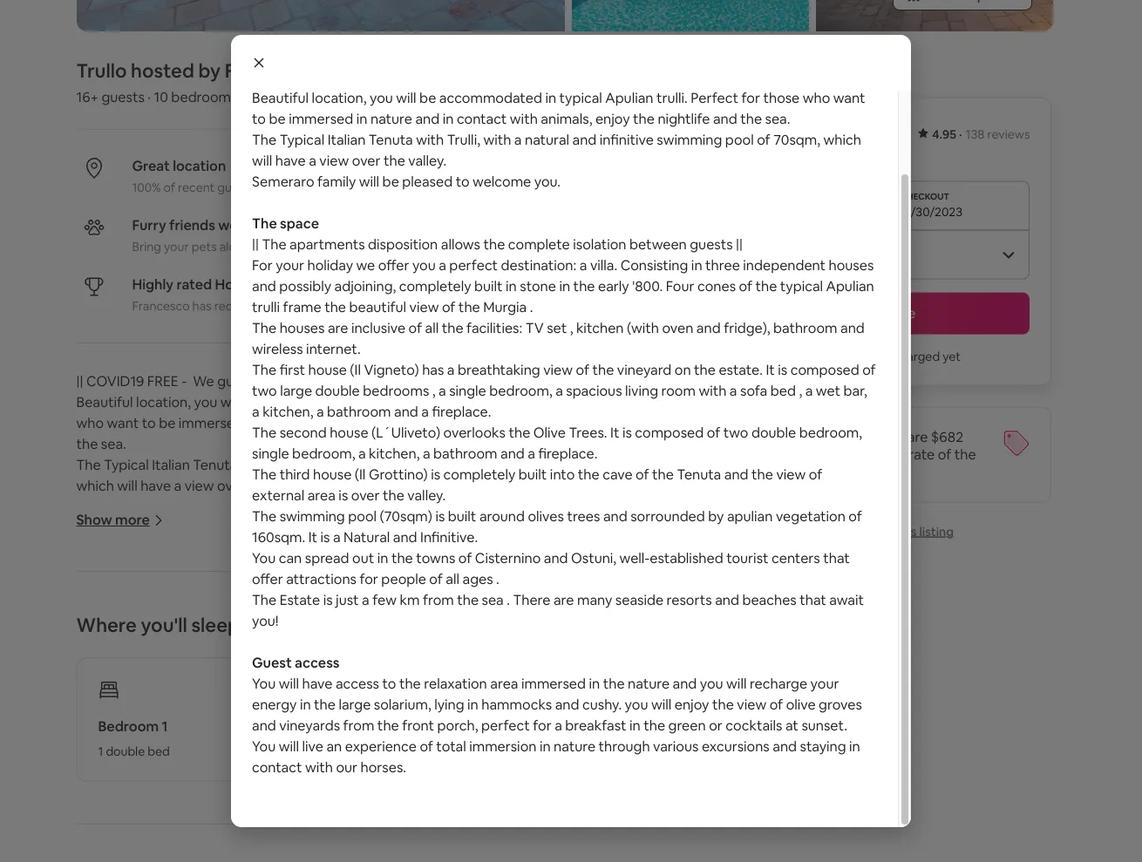 Task type: locate. For each thing, give the bounding box(es) containing it.
- for || covid19 free -  we guarantee the restrictions due to covid-19 spread || beautiful location, you will be accommodated in typical apulian trulli. perfect for those who want to be immersed in nature and in contact with animals, enjoy the nightlife and the sea. the typical italian tenuta with trulli, with a natural and infinitive swimming pool of 70sqm, which will have a view over the valley. semeraro family will be pleased to welcome you.
[[357, 68, 363, 86]]

guarantee inside || covid19 free -  we guarantee the restrictions due to covid-19 spread || beautiful location, you will be accommodated in typical apulian trulli. perfect for those who want to be immersed in nature and in contact with animals, enjoy the nightlife and the sea. the typical italian tenuta with trulli, with a natural and infinitive swimming pool of 70sqm, which will have a view over the valley.
[[217, 373, 283, 391]]

vigneto) inside 'the space || the apartments disposition allows the complete isolation between guests || for your holiday we offer you a perfect destination: a villa. consisting in three independent houses and possibly adjoining, completely built in stone in the early '800. four cones of the typical apulian trulli frame the beautiful view of the murgia . the houses are inclusive of all the facilities: tv set , kitchen (with oven and fridge), bathroom and wireless internet. the first house (il vigneto) has a breathtaking view of the vineyard on the estate. it is composed of two large double bedrooms , a single bedroom, a spacious living room with a sofa bed , a wet bar, a kitchen, a bathroom and a fireplace. the second house (l´uliveto) overlooks the olive trees. it is composed of two double bedroom, single bedroom, a kitchen, a bathroom and a fireplace. the third house (il grottino) is completely built into the cave of the tenuta and the view of external area is over the valley. the swimming pool (70sqm) is built around olives trees and sorrounded by apulian vegetation of 160sqm. it is a natural and infinitive. you can spread out in the towns of cisternino and ostuni, well-established tourist centers that offer attractions for people of all ages . the estate is just a few km from the sea . there are many seaside resorts and beaches that await you!'
[[364, 361, 419, 379]]

sea.
[[765, 110, 791, 128], [101, 436, 126, 454]]

1 vertical spatial vegetation
[[76, 854, 146, 863]]

area up attractions
[[308, 487, 336, 505]]

who for || covid19 free -  we guarantee the restrictions due to covid-19 spread || beautiful location, you will be accommodated in typical apulian trulli. perfect for those who want to be immersed in nature and in contact with animals, enjoy the nightlife and the sea. the typical italian tenuta with trulli, with a natural and infinitive swimming pool of 70sqm, which will have a view over the valley.
[[76, 415, 104, 433]]

bedroom
[[98, 718, 159, 737], [293, 718, 354, 737], [487, 718, 548, 737]]

holiday up where you'll sleep
[[132, 582, 178, 600]]

room
[[662, 382, 696, 400], [574, 708, 609, 726]]

1 vertical spatial free
[[147, 373, 179, 391]]

single down hammocks
[[495, 744, 528, 760]]

1 horizontal spatial 5-
[[366, 180, 378, 196]]

your inside the guest access you will have access to the relaxation area immersed in the nature and you will recharge your energy in the large solarium, lying in hammocks and cushy. you will enjoy the view of olive groves and vineyards from the front porch, perfect for a breakfast in the green or cocktails at sunset. you will live an experience of total immersion in nature through various excursions and staying in contact with our horses.
[[811, 675, 839, 693]]

1 horizontal spatial accommodated
[[439, 89, 542, 107]]

trees down the horses.
[[392, 833, 425, 852]]

0 horizontal spatial we
[[193, 373, 214, 391]]

1 vertical spatial into
[[375, 791, 399, 810]]

apartments down the space
[[290, 236, 365, 254]]

70sqm, for || covid19 free -  we guarantee the restrictions due to covid-19 spread || beautiful location, you will be accommodated in typical apulian trulli. perfect for those who want to be immersed in nature and in contact with animals, enjoy the nightlife and the sea. the typical italian tenuta with trulli, with a natural and infinitive swimming pool of 70sqm, which will have a view over the valley. semeraro family will be pleased to welcome you.
[[774, 131, 821, 149]]

fireplace.
[[432, 403, 491, 421], [539, 445, 598, 463], [397, 729, 456, 747], [429, 771, 488, 789]]

bed
[[771, 382, 796, 400], [117, 729, 143, 747], [148, 744, 170, 760], [342, 744, 365, 760], [530, 744, 553, 760]]

2 bedroom from the left
[[293, 718, 354, 737]]

typical up the great location 100% of recent guests gave the location a 5-star rating.
[[280, 131, 325, 149]]

around inside 'the space || the apartments disposition allows the complete isolation between guests || for your holiday we offer you a perfect destination: a villa. consisting in three independent houses and possibly adjoining, completely built in stone in the early '800. four cones of the typical apulian trulli frame the beautiful view of the murgia . the houses are inclusive of all the facilities: tv set , kitchen (with oven and fridge), bathroom and wireless internet. the first house (il vigneto) has a breathtaking view of the vineyard on the estate. it is composed of two large double bedrooms , a single bedroom, a spacious living room with a sofa bed , a wet bar, a kitchen, a bathroom and a fireplace. the second house (l´uliveto) overlooks the olive trees. it is composed of two double bedroom, single bedroom, a kitchen, a bathroom and a fireplace. the third house (il grottino) is completely built into the cave of the tenuta and the view of external area is over the valley. the swimming pool (70sqm) is built around olives trees and sorrounded by apulian vegetation of 160sqm. it is a natural and infinitive. you can spread out in the towns of cisternino and ostuni, well-established tourist centers that offer attractions for people of all ages . the estate is just a few km from the sea . there are many seaside resorts and beaches that await you!'
[[480, 508, 525, 526]]

trulli
[[252, 298, 280, 317], [288, 624, 316, 642]]

first
[[280, 361, 305, 379], [104, 687, 130, 705]]

before
[[780, 145, 818, 160]]

olives inside 'the space || the apartments disposition allows the complete isolation between guests || for your holiday we offer you a perfect destination: a villa. consisting in three independent houses and possibly adjoining, completely built in stone in the early '800. four cones of the typical apulian trulli frame the beautiful view of the murgia . the houses are inclusive of all the facilities: tv set , kitchen (with oven and fridge), bathroom and wireless internet. the first house (il vigneto) has a breathtaking view of the vineyard on the estate. it is composed of two large double bedrooms , a single bedroom, a spacious living room with a sofa bed , a wet bar, a kitchen, a bathroom and a fireplace. the second house (l´uliveto) overlooks the olive trees. it is composed of two double bedroom, single bedroom, a kitchen, a bathroom and a fireplace. the third house (il grottino) is completely built into the cave of the tenuta and the view of external area is over the valley. the swimming pool (70sqm) is built around olives trees and sorrounded by apulian vegetation of 160sqm. it is a natural and infinitive. you can spread out in the towns of cisternino and ostuni, well-established tourist centers that offer attractions for people of all ages . the estate is just a few km from the sea . there are many seaside resorts and beaches that await you!'
[[528, 508, 564, 526]]

kitchen,
[[263, 403, 314, 421], [369, 445, 420, 463], [228, 729, 278, 747], [259, 771, 310, 789]]

1 horizontal spatial pleased
[[402, 173, 453, 191]]

star inside the great location 100% of recent guests gave the location a 5-star rating.
[[378, 180, 399, 196]]

for
[[742, 89, 761, 107], [253, 239, 270, 255], [566, 394, 585, 412], [360, 570, 378, 589], [533, 717, 552, 735]]

1 vertical spatial stone
[[478, 603, 515, 621]]

1 vertical spatial natural
[[257, 854, 304, 863]]

we up sleep
[[181, 582, 200, 600]]

area up hammocks
[[490, 675, 518, 693]]

facilities: inside || the apartments disposition allows the complete isolation between guests || for your holiday we offer you a perfect destination: a villa. consisting in three independent houses and possibly adjoining, completely built in stone in the early '800. four cones of the typical apulian trulli frame the beautiful view of the murgia . the houses are inclusive of all the facilities: tv set , kitchen (with oven and fridge), bathroom and wireless internet. the first house (il vigneto) has a breathtaking view of the vineyard on the estate. it is composed of two large double bedrooms , a single bedroom, a spacious living room with a sofa bed , a wet bar, a kitchen, a bathroom and a fireplace. the second house (l´uliveto) overlooks the olive trees. it is composed of two double bedroom, single bedroom, a kitchen, a bathroom and a fireplace. the third house (il grottino) is completely built into the cave of the tenuta and the view of external area is over the valley. the swimming pool (70sqm) is built around olives trees and sorrounded by apulian vegetation of 160sqm. it is a natural and infinitive.
[[291, 645, 347, 663]]

into
[[550, 466, 575, 484], [375, 791, 399, 810]]

from up experience
[[343, 717, 375, 735]]

sorrounded inside 'the space || the apartments disposition allows the complete isolation between guests || for your holiday we offer you a perfect destination: a villa. consisting in three independent houses and possibly adjoining, completely built in stone in the early '800. four cones of the typical apulian trulli frame the beautiful view of the murgia . the houses are inclusive of all the facilities: tv set , kitchen (with oven and fridge), bathroom and wireless internet. the first house (il vigneto) has a breathtaking view of the vineyard on the estate. it is composed of two large double bedrooms , a single bedroom, a spacious living room with a sofa bed , a wet bar, a kitchen, a bathroom and a fireplace. the second house (l´uliveto) overlooks the olive trees. it is composed of two double bedroom, single bedroom, a kitchen, a bathroom and a fireplace. the third house (il grottino) is completely built into the cave of the tenuta and the view of external area is over the valley. the swimming pool (70sqm) is built around olives trees and sorrounded by apulian vegetation of 160sqm. it is a natural and infinitive. you can spread out in the towns of cisternino and ostuni, well-established tourist centers that offer attractions for people of all ages . the estate is just a few km from the sea . there are many seaside resorts and beaches that await you!'
[[631, 508, 705, 526]]

estate. up the 3
[[543, 687, 587, 705]]

sea. inside || covid19 free -  we guarantee the restrictions due to covid-19 spread || beautiful location, you will be accommodated in typical apulian trulli. perfect for those who want to be immersed in nature and in contact with animals, enjoy the nightlife and the sea. the typical italian tenuta with trulli, with a natural and infinitive swimming pool of 70sqm, which will have a view over the valley.
[[101, 436, 126, 454]]

tenuta up "semeraro family will be pleased to welcome you."
[[193, 457, 237, 475]]

isolation inside 'the space || the apartments disposition allows the complete isolation between guests || for your holiday we offer you a perfect destination: a villa. consisting in three independent houses and possibly adjoining, completely built in stone in the early '800. four cones of the typical apulian trulli frame the beautiful view of the murgia . the houses are inclusive of all the facilities: tv set , kitchen (with oven and fridge), bathroom and wireless internet. the first house (il vigneto) has a breathtaking view of the vineyard on the estate. it is composed of two large double bedrooms , a single bedroom, a spacious living room with a sofa bed , a wet bar, a kitchen, a bathroom and a fireplace. the second house (l´uliveto) overlooks the olive trees. it is composed of two double bedroom, single bedroom, a kitchen, a bathroom and a fireplace. the third house (il grottino) is completely built into the cave of the tenuta and the view of external area is over the valley. the swimming pool (70sqm) is built around olives trees and sorrounded by apulian vegetation of 160sqm. it is a natural and infinitive. you can spread out in the towns of cisternino and ostuni, well-established tourist centers that offer attractions for people of all ages . the estate is just a few km from the sea . there are many seaside resorts and beaches that await you!'
[[573, 236, 627, 254]]

natural
[[525, 131, 570, 149], [349, 457, 394, 475]]

1 horizontal spatial want
[[834, 89, 866, 107]]

pleased
[[402, 173, 453, 191], [227, 498, 277, 517]]

you
[[370, 89, 393, 107], [412, 256, 436, 275], [194, 394, 217, 412], [237, 582, 260, 600], [700, 675, 724, 693], [625, 696, 648, 714]]

oven inside || the apartments disposition allows the complete isolation between guests || for your holiday we offer you a perfect destination: a villa. consisting in three independent houses and possibly adjoining, completely built in stone in the early '800. four cones of the typical apulian trulli frame the beautiful view of the murgia . the houses are inclusive of all the facilities: tv set , kitchen (with oven and fridge), bathroom and wireless internet. the first house (il vigneto) has a breathtaking view of the vineyard on the estate. it is composed of two large double bedrooms , a single bedroom, a spacious living room with a sofa bed , a wet bar, a kitchen, a bathroom and a fireplace. the second house (l´uliveto) overlooks the olive trees. it is composed of two double bedroom, single bedroom, a kitchen, a bathroom and a fireplace. the third house (il grottino) is completely built into the cave of the tenuta and the view of external area is over the valley. the swimming pool (70sqm) is built around olives trees and sorrounded by apulian vegetation of 160sqm. it is a natural and infinitive.
[[487, 645, 518, 663]]

italian up "semeraro family will be pleased to welcome you."
[[152, 457, 190, 475]]

immersed down 4.5
[[289, 110, 354, 128]]

have up gave
[[275, 152, 306, 170]]

large inside 'the space || the apartments disposition allows the complete isolation between guests || for your holiday we offer you a perfect destination: a villa. consisting in three independent houses and possibly adjoining, completely built in stone in the early '800. four cones of the typical apulian trulli frame the beautiful view of the murgia . the houses are inclusive of all the facilities: tv set , kitchen (with oven and fridge), bathroom and wireless internet. the first house (il vigneto) has a breathtaking view of the vineyard on the estate. it is composed of two large double bedrooms , a single bedroom, a spacious living room with a sofa bed , a wet bar, a kitchen, a bathroom and a fireplace. the second house (l´uliveto) overlooks the olive trees. it is composed of two double bedroom, single bedroom, a kitchen, a bathroom and a fireplace. the third house (il grottino) is completely built into the cave of the tenuta and the view of external area is over the valley. the swimming pool (70sqm) is built around olives trees and sorrounded by apulian vegetation of 160sqm. it is a natural and infinitive. you can spread out in the towns of cisternino and ostuni, well-established tourist centers that offer attractions for people of all ages . the estate is just a few km from the sea . there are many seaside resorts and beaches that await you!'
[[280, 382, 312, 400]]

138
[[966, 126, 985, 142]]

independent inside 'the space || the apartments disposition allows the complete isolation between guests || for your holiday we offer you a perfect destination: a villa. consisting in three independent houses and possibly adjoining, completely built in stone in the early '800. four cones of the typical apulian trulli frame the beautiful view of the murgia . the houses are inclusive of all the facilities: tv set , kitchen (with oven and fridge), bathroom and wireless internet. the first house (il vigneto) has a breathtaking view of the vineyard on the estate. it is composed of two large double bedrooms , a single bedroom, a spacious living room with a sofa bed , a wet bar, a kitchen, a bathroom and a fireplace. the second house (l´uliveto) overlooks the olive trees. it is composed of two double bedroom, single bedroom, a kitchen, a bathroom and a fireplace. the third house (il grottino) is completely built into the cave of the tenuta and the view of external area is over the valley. the swimming pool (70sqm) is built around olives trees and sorrounded by apulian vegetation of 160sqm. it is a natural and infinitive. you can spread out in the towns of cisternino and ostuni, well-established tourist centers that offer attractions for people of all ages . the estate is just a few km from the sea . there are many seaside resorts and beaches that await you!'
[[743, 256, 826, 275]]

relaxation
[[424, 675, 487, 693]]

free inside || covid19 free -  we guarantee the restrictions due to covid-19 spread || beautiful location, you will be accommodated in typical apulian trulli. perfect for those who want to be immersed in nature and in contact with animals, enjoy the nightlife and the sea. the typical italian tenuta with trulli, with a natural and infinitive swimming pool of 70sqm, which will have a view over the valley. semeraro family will be pleased to welcome you.
[[323, 68, 354, 86]]

have
[[275, 152, 306, 170], [141, 477, 171, 496], [302, 675, 333, 693]]

0 horizontal spatial large
[[193, 708, 225, 726]]

1 horizontal spatial overlooks
[[444, 424, 506, 442]]

trees. inside || the apartments disposition allows the complete isolation between guests || for your holiday we offer you a perfect destination: a villa. consisting in three independent houses and possibly adjoining, completely built in stone in the early '800. four cones of the typical apulian trulli frame the beautiful view of the murgia . the houses are inclusive of all the facilities: tv set , kitchen (with oven and fridge), bathroom and wireless internet. the first house (il vigneto) has a breathtaking view of the vineyard on the estate. it is composed of two large double bedrooms , a single bedroom, a spacious living room with a sofa bed , a wet bar, a kitchen, a bathroom and a fireplace. the second house (l´uliveto) overlooks the olive trees. it is composed of two double bedroom, single bedroom, a kitchen, a bathroom and a fireplace. the third house (il grottino) is completely built into the cave of the tenuta and the view of external area is over the valley. the swimming pool (70sqm) is built around olives trees and sorrounded by apulian vegetation of 160sqm. it is a natural and infinitive.
[[393, 750, 432, 768]]

0 vertical spatial breathtaking
[[458, 361, 540, 379]]

covid- for || covid19 free -  we guarantee the restrictions due to covid-19 spread || beautiful location, you will be accommodated in typical apulian trulli. perfect for those who want to be immersed in nature and in contact with animals, enjoy the nightlife and the sea. the typical italian tenuta with trulli, with a natural and infinitive swimming pool of 70sqm, which will have a view over the valley.
[[431, 373, 473, 391]]

location, for || covid19 free -  we guarantee the restrictions due to covid-19 spread || beautiful location, you will be accommodated in typical apulian trulli. perfect for those who want to be immersed in nature and in contact with animals, enjoy the nightlife and the sea. the typical italian tenuta with trulli, with a natural and infinitive swimming pool of 70sqm, which will have a view over the valley. semeraro family will be pleased to welcome you.
[[312, 89, 367, 107]]

nightlife for || covid19 free -  we guarantee the restrictions due to covid-19 spread || beautiful location, you will be accommodated in typical apulian trulli. perfect for those who want to be immersed in nature and in contact with animals, enjoy the nightlife and the sea. the typical italian tenuta with trulli, with a natural and infinitive swimming pool of 70sqm, which will have a view over the valley. semeraro family will be pleased to welcome you.
[[658, 110, 710, 128]]

about this space dialog
[[231, 0, 911, 828]]

access up 2
[[336, 675, 379, 693]]

infinitive for || covid19 free -  we guarantee the restrictions due to covid-19 spread || beautiful location, you will be accommodated in typical apulian trulli. perfect for those who want to be immersed in nature and in contact with animals, enjoy the nightlife and the sea. the typical italian tenuta with trulli, with a natural and infinitive swimming pool of 70sqm, which will have a view over the valley. semeraro family will be pleased to welcome you.
[[600, 131, 654, 149]]

houses down "ratings"
[[280, 319, 325, 338]]

0 horizontal spatial isolation
[[397, 561, 451, 580]]

tv
[[526, 319, 544, 338], [350, 645, 368, 663]]

1 horizontal spatial around
[[480, 508, 525, 526]]

1 vertical spatial perfect
[[515, 394, 563, 412]]

italian for || covid19 free -  we guarantee the restrictions due to covid-19 spread || beautiful location, you will be accommodated in typical apulian trulli. perfect for those who want to be immersed in nature and in contact with animals, enjoy the nightlife and the sea. the typical italian tenuta with trulli, with a natural and infinitive swimming pool of 70sqm, which will have a view over the valley.
[[152, 457, 190, 475]]

0 horizontal spatial wireless
[[171, 666, 222, 684]]

external down bedroom 1 1 double bed
[[93, 812, 145, 831]]

adjoining, down attractions
[[293, 603, 354, 621]]

1 horizontal spatial location
[[309, 180, 354, 196]]

accommodated inside || covid19 free -  we guarantee the restrictions due to covid-19 spread || beautiful location, you will be accommodated in typical apulian trulli. perfect for those who want to be immersed in nature and in contact with animals, enjoy the nightlife and the sea. the typical italian tenuta with trulli, with a natural and infinitive swimming pool of 70sqm, which will have a view over the valley.
[[264, 394, 367, 412]]

you. inside || covid19 free -  we guarantee the restrictions due to covid-19 spread || beautiful location, you will be accommodated in typical apulian trulli. perfect for those who want to be immersed in nature and in contact with animals, enjoy the nightlife and the sea. the typical italian tenuta with trulli, with a natural and infinitive swimming pool of 70sqm, which will have a view over the valley. semeraro family will be pleased to welcome you.
[[534, 173, 561, 191]]

which for || covid19 free -  we guarantee the restrictions due to covid-19 spread || beautiful location, you will be accommodated in typical apulian trulli. perfect for those who want to be immersed in nature and in contact with animals, enjoy the nightlife and the sea. the typical italian tenuta with trulli, with a natural and infinitive swimming pool of 70sqm, which will have a view over the valley. semeraro family will be pleased to welcome you.
[[824, 131, 862, 149]]

1 horizontal spatial who
[[803, 89, 831, 107]]

bedrooms down 95%
[[363, 382, 429, 400]]

1 horizontal spatial large
[[280, 382, 312, 400]]

adjoining, inside 'the space || the apartments disposition allows the complete isolation between guests || for your holiday we offer you a perfect destination: a villa. consisting in three independent houses and possibly adjoining, completely built in stone in the early '800. four cones of the typical apulian trulli frame the beautiful view of the murgia . the houses are inclusive of all the facilities: tv set , kitchen (with oven and fridge), bathroom and wireless internet. the first house (il vigneto) has a breathtaking view of the vineyard on the estate. it is composed of two large double bedrooms , a single bedroom, a spacious living room with a sofa bed , a wet bar, a kitchen, a bathroom and a fireplace. the second house (l´uliveto) overlooks the olive trees. it is composed of two double bedroom, single bedroom, a kitchen, a bathroom and a fireplace. the third house (il grottino) is completely built into the cave of the tenuta and the view of external area is over the valley. the swimming pool (70sqm) is built around olives trees and sorrounded by apulian vegetation of 160sqm. it is a natural and infinitive. you can spread out in the towns of cisternino and ostuni, well-established tourist centers that offer attractions for people of all ages . the estate is just a few km from the sea . there are many seaside resorts and beaches that await you!'
[[335, 277, 396, 296]]

attractions
[[286, 570, 357, 589]]

1 horizontal spatial star
[[378, 180, 399, 196]]

of inside highly rated host francesco has received 5-star ratings from 95% of recent guests.
[[398, 299, 410, 314]]

0 vertical spatial area
[[308, 487, 336, 505]]

rate
[[909, 446, 935, 464]]

access right guest
[[295, 654, 340, 673]]

trulli left "ratings"
[[252, 298, 280, 317]]

0 vertical spatial set
[[547, 319, 567, 338]]

beautiful for || covid19 free -  we guarantee the restrictions due to covid-19 spread || beautiful location, you will be accommodated in typical apulian trulli. perfect for those who want to be immersed in nature and in contact with animals, enjoy the nightlife and the sea. the typical italian tenuta with trulli, with a natural and infinitive swimming pool of 70sqm, which will have a view over the valley.
[[76, 394, 133, 412]]

facilities: down guests.
[[467, 319, 523, 338]]

living
[[625, 382, 659, 400], [538, 708, 571, 726]]

tenuta inside || covid19 free -  we guarantee the restrictions due to covid-19 spread || beautiful location, you will be accommodated in typical apulian trulli. perfect for those who want to be immersed in nature and in contact with animals, enjoy the nightlife and the sea. the typical italian tenuta with trulli, with a natural and infinitive swimming pool of 70sqm, which will have a view over the valley.
[[193, 457, 237, 475]]

welcome
[[473, 173, 531, 191], [218, 217, 278, 235], [297, 498, 356, 517]]

swimming inside || covid19 free -  we guarantee the restrictions due to covid-19 spread || beautiful location, you will be accommodated in typical apulian trulli. perfect for those who want to be immersed in nature and in contact with animals, enjoy the nightlife and the sea. the typical italian tenuta with trulli, with a natural and infinitive swimming pool of 70sqm, which will have a view over the valley. semeraro family will be pleased to welcome you.
[[657, 131, 723, 149]]

bar, right bedroom 1 1 double bed
[[190, 729, 214, 747]]

1 horizontal spatial vineyard
[[617, 361, 672, 379]]

0 horizontal spatial consisting
[[445, 582, 513, 600]]

that right centers
[[824, 550, 850, 568]]

1 horizontal spatial external
[[252, 487, 305, 505]]

we inside || the apartments disposition allows the complete isolation between guests || for your holiday we offer you a perfect destination: a villa. consisting in three independent houses and possibly adjoining, completely built in stone in the early '800. four cones of the typical apulian trulli frame the beautiful view of the murgia . the houses are inclusive of all the facilities: tv set , kitchen (with oven and fridge), bathroom and wireless internet. the first house (il vigneto) has a breathtaking view of the vineyard on the estate. it is composed of two large double bedrooms , a single bedroom, a spacious living room with a sofa bed , a wet bar, a kitchen, a bathroom and a fireplace. the second house (l´uliveto) overlooks the olive trees. it is composed of two double bedroom, single bedroom, a kitchen, a bathroom and a fireplace. the third house (il grottino) is completely built into the cave of the tenuta and the view of external area is over the valley. the swimming pool (70sqm) is built around olives trees and sorrounded by apulian vegetation of 160sqm. it is a natural and infinitive.
[[181, 582, 200, 600]]

villa.
[[590, 256, 618, 275], [415, 582, 442, 600]]

1 inside bedroom 2 1 double bed
[[293, 744, 298, 760]]

0 horizontal spatial holiday
[[132, 582, 178, 600]]

frame inside || the apartments disposition allows the complete isolation between guests || for your holiday we offer you a perfect destination: a villa. consisting in three independent houses and possibly adjoining, completely built in stone in the early '800. four cones of the typical apulian trulli frame the beautiful view of the murgia . the houses are inclusive of all the facilities: tv set , kitchen (with oven and fridge), bathroom and wireless internet. the first house (il vigneto) has a breathtaking view of the vineyard on the estate. it is composed of two large double bedrooms , a single bedroom, a spacious living room with a sofa bed , a wet bar, a kitchen, a bathroom and a fireplace. the second house (l´uliveto) overlooks the olive trees. it is composed of two double bedroom, single bedroom, a kitchen, a bathroom and a fireplace. the third house (il grottino) is completely built into the cave of the tenuta and the view of external area is over the valley. the swimming pool (70sqm) is built around olives trees and sorrounded by apulian vegetation of 160sqm. it is a natural and infinitive.
[[319, 624, 357, 642]]

accommodated inside || covid19 free -  we guarantee the restrictions due to covid-19 spread || beautiful location, you will be accommodated in typical apulian trulli. perfect for those who want to be immersed in nature and in contact with animals, enjoy the nightlife and the sea. the typical italian tenuta with trulli, with a natural and infinitive swimming pool of 70sqm, which will have a view over the valley. semeraro family will be pleased to welcome you.
[[439, 89, 542, 107]]

1 horizontal spatial trees
[[567, 508, 600, 526]]

0 vertical spatial allows
[[441, 236, 481, 254]]

0 horizontal spatial around
[[304, 833, 349, 852]]

location, inside || covid19 free -  we guarantee the restrictions due to covid-19 spread || beautiful location, you will be accommodated in typical apulian trulli. perfect for those who want to be immersed in nature and in contact with animals, enjoy the nightlife and the sea. the typical italian tenuta with trulli, with a natural and infinitive swimming pool of 70sqm, which will have a view over the valley.
[[136, 394, 191, 412]]

your down friends
[[164, 239, 189, 255]]

offer up 95%
[[378, 256, 409, 275]]

1 vertical spatial isolation
[[397, 561, 451, 580]]

1 inside bedroom 3 1 single bed
[[487, 744, 492, 760]]

bed inside bedroom 3 1 single bed
[[530, 744, 553, 760]]

nightlife inside || covid19 free -  we guarantee the restrictions due to covid-19 spread || beautiful location, you will be accommodated in typical apulian trulli. perfect for those who want to be immersed in nature and in contact with animals, enjoy the nightlife and the sea. the typical italian tenuta with trulli, with a natural and infinitive swimming pool of 70sqm, which will have a view over the valley.
[[548, 415, 600, 433]]

trulli. inside || covid19 free -  we guarantee the restrictions due to covid-19 spread || beautiful location, you will be accommodated in typical apulian trulli. perfect for those who want to be immersed in nature and in contact with animals, enjoy the nightlife and the sea. the typical italian tenuta with trulli, with a natural and infinitive swimming pool of 70sqm, which will have a view over the valley.
[[481, 394, 512, 412]]

bathroom
[[774, 319, 838, 338], [327, 403, 391, 421], [434, 445, 498, 463], [76, 666, 140, 684], [292, 729, 356, 747], [324, 771, 388, 789]]

km
[[400, 591, 420, 610]]

you inside 'the space || the apartments disposition allows the complete isolation between guests || for your holiday we offer you a perfect destination: a villa. consisting in three independent houses and possibly adjoining, completely built in stone in the early '800. four cones of the typical apulian trulli frame the beautiful view of the murgia . the houses are inclusive of all the facilities: tv set , kitchen (with oven and fridge), bathroom and wireless internet. the first house (il vigneto) has a breathtaking view of the vineyard on the estate. it is composed of two large double bedrooms , a single bedroom, a spacious living room with a sofa bed , a wet bar, a kitchen, a bathroom and a fireplace. the second house (l´uliveto) overlooks the olive trees. it is composed of two double bedroom, single bedroom, a kitchen, a bathroom and a fireplace. the third house (il grottino) is completely built into the cave of the tenuta and the view of external area is over the valley. the swimming pool (70sqm) is built around olives trees and sorrounded by apulian vegetation of 160sqm. it is a natural and infinitive. you can spread out in the towns of cisternino and ostuni, well-established tourist centers that offer attractions for people of all ages . the estate is just a few km from the sea . there are many seaside resorts and beaches that await you!'
[[252, 550, 276, 568]]

spread down tenuta semeraro trulli image 3
[[663, 68, 707, 86]]

1 vertical spatial vineyard
[[442, 687, 496, 705]]

0 horizontal spatial contact
[[252, 759, 302, 777]]

you left can
[[252, 550, 276, 568]]

the inside || covid19 free -  we guarantee the restrictions due to covid-19 spread || beautiful location, you will be accommodated in typical apulian trulli. perfect for those who want to be immersed in nature and in contact with animals, enjoy the nightlife and the sea. the typical italian tenuta with trulli, with a natural and infinitive swimming pool of 70sqm, which will have a view over the valley. semeraro family will be pleased to welcome you.
[[252, 131, 277, 149]]

0 horizontal spatial villa.
[[415, 582, 442, 600]]

2 vertical spatial all
[[250, 645, 263, 663]]

between
[[630, 236, 687, 254], [454, 561, 511, 580]]

vigneto) inside || the apartments disposition allows the complete isolation between guests || for your holiday we offer you a perfect destination: a villa. consisting in three independent houses and possibly adjoining, completely built in stone in the early '800. four cones of the typical apulian trulli frame the beautiful view of the murgia . the houses are inclusive of all the facilities: tv set , kitchen (with oven and fridge), bathroom and wireless internet. the first house (il vigneto) has a breathtaking view of the vineyard on the estate. it is composed of two large double bedrooms , a single bedroom, a spacious living room with a sofa bed , a wet bar, a kitchen, a bathroom and a fireplace. the second house (l´uliveto) overlooks the olive trees. it is composed of two double bedroom, single bedroom, a kitchen, a bathroom and a fireplace. the third house (il grottino) is completely built into the cave of the tenuta and the view of external area is over the valley. the swimming pool (70sqm) is built around olives trees and sorrounded by apulian vegetation of 160sqm. it is a natural and infinitive.
[[188, 687, 243, 705]]

apartments down the more
[[114, 561, 189, 580]]

you down energy
[[252, 738, 276, 756]]

trulli, for || covid19 free -  we guarantee the restrictions due to covid-19 spread || beautiful location, you will be accommodated in typical apulian trulli. perfect for those who want to be immersed in nature and in contact with animals, enjoy the nightlife and the sea. the typical italian tenuta with trulli, with a natural and infinitive swimming pool of 70sqm, which will have a view over the valley.
[[271, 457, 305, 475]]

covid19
[[262, 68, 320, 86], [86, 373, 144, 391]]

highly rated host francesco has received 5-star ratings from 95% of recent guests.
[[132, 276, 492, 314]]

immersed up "semeraro family will be pleased to welcome you."
[[179, 415, 243, 433]]

restrictions inside || covid19 free -  we guarantee the restrictions due to covid-19 spread || beautiful location, you will be accommodated in typical apulian trulli. perfect for those who want to be immersed in nature and in contact with animals, enjoy the nightlife and the sea. the typical italian tenuta with trulli, with a natural and infinitive swimming pool of 70sqm, which will have a view over the valley.
[[311, 373, 384, 391]]

isolation inside || the apartments disposition allows the complete isolation between guests || for your holiday we offer you a perfect destination: a villa. consisting in three independent houses and possibly adjoining, completely built in stone in the early '800. four cones of the typical apulian trulli frame the beautiful view of the murgia . the houses are inclusive of all the facilities: tv set , kitchen (with oven and fridge), bathroom and wireless internet. the first house (il vigneto) has a breathtaking view of the vineyard on the estate. it is composed of two large double bedrooms , a single bedroom, a spacious living room with a sofa bed , a wet bar, a kitchen, a bathroom and a fireplace. the second house (l´uliveto) overlooks the olive trees. it is composed of two double bedroom, single bedroom, a kitchen, a bathroom and a fireplace. the third house (il grottino) is completely built into the cave of the tenuta and the view of external area is over the valley. the swimming pool (70sqm) is built around olives trees and sorrounded by apulian vegetation of 160sqm. it is a natural and infinitive.
[[397, 561, 451, 580]]

1 vertical spatial spread
[[490, 373, 535, 391]]

disposition down rating.
[[368, 236, 438, 254]]

1 vertical spatial destination:
[[325, 582, 401, 600]]

adjoining, inside || the apartments disposition allows the complete isolation between guests || for your holiday we offer you a perfect destination: a villa. consisting in three independent houses and possibly adjoining, completely built in stone in the early '800. four cones of the typical apulian trulli frame the beautiful view of the murgia . the houses are inclusive of all the facilities: tv set , kitchen (with oven and fridge), bathroom and wireless internet. the first house (il vigneto) has a breathtaking view of the vineyard on the estate. it is composed of two large double bedrooms , a single bedroom, a spacious living room with a sofa bed , a wet bar, a kitchen, a bathroom and a fireplace. the second house (l´uliveto) overlooks the olive trees. it is composed of two double bedroom, single bedroom, a kitchen, a bathroom and a fireplace. the third house (il grottino) is completely built into the cave of the tenuta and the view of external area is over the valley. the swimming pool (70sqm) is built around olives trees and sorrounded by apulian vegetation of 160sqm. it is a natural and infinitive.
[[293, 603, 354, 621]]

- inside || covid19 free -  we guarantee the restrictions due to covid-19 spread || beautiful location, you will be accommodated in typical apulian trulli. perfect for those who want to be immersed in nature and in contact with animals, enjoy the nightlife and the sea. the typical italian tenuta with trulli, with a natural and infinitive swimming pool of 70sqm, which will have a view over the valley.
[[182, 373, 187, 391]]

'800.
[[633, 277, 663, 296], [591, 603, 621, 621]]

single up "semeraro family will be pleased to welcome you."
[[252, 445, 289, 463]]

apulian inside 'the space || the apartments disposition allows the complete isolation between guests || for your holiday we offer you a perfect destination: a villa. consisting in three independent houses and possibly adjoining, completely built in stone in the early '800. four cones of the typical apulian trulli frame the beautiful view of the murgia . the houses are inclusive of all the facilities: tv set , kitchen (with oven and fridge), bathroom and wireless internet. the first house (il vigneto) has a breathtaking view of the vineyard on the estate. it is composed of two large double bedrooms , a single bedroom, a spacious living room with a sofa bed , a wet bar, a kitchen, a bathroom and a fireplace. the second house (l´uliveto) overlooks the olive trees. it is composed of two double bedroom, single bedroom, a kitchen, a bathroom and a fireplace. the third house (il grottino) is completely built into the cave of the tenuta and the view of external area is over the valley. the swimming pool (70sqm) is built around olives trees and sorrounded by apulian vegetation of 160sqm. it is a natural and infinitive. you can spread out in the towns of cisternino and ostuni, well-established tourist centers that offer attractions for people of all ages . the estate is just a few km from the sea . there are many seaside resorts and beaches that await you!'
[[727, 508, 773, 526]]

sea. up show more
[[101, 436, 126, 454]]

2 horizontal spatial all
[[446, 570, 460, 589]]

1 horizontal spatial allows
[[441, 236, 481, 254]]

with
[[510, 110, 538, 128], [416, 131, 444, 149], [484, 131, 511, 149], [699, 382, 727, 400], [400, 415, 428, 433], [240, 457, 268, 475], [308, 457, 336, 475], [612, 708, 640, 726], [305, 759, 333, 777]]

perfect inside || covid19 free -  we guarantee the restrictions due to covid-19 spread || beautiful location, you will be accommodated in typical apulian trulli. perfect for those who want to be immersed in nature and in contact with animals, enjoy the nightlife and the sea. the typical italian tenuta with trulli, with a natural and infinitive swimming pool of 70sqm, which will have a view over the valley. semeraro family will be pleased to welcome you.
[[691, 89, 739, 107]]

area down bedroom 1 1 double bed
[[148, 812, 176, 831]]

four
[[666, 277, 695, 296], [76, 624, 105, 642]]

ratings
[[301, 299, 340, 314]]

around down our
[[304, 833, 349, 852]]

(70sqm)
[[380, 508, 433, 526], [204, 833, 257, 852]]

have up vineyards
[[302, 675, 333, 693]]

trees
[[567, 508, 600, 526], [392, 833, 425, 852]]

perfect down can
[[274, 582, 322, 600]]

into inside 'the space || the apartments disposition allows the complete isolation between guests || for your holiday we offer you a perfect destination: a villa. consisting in three independent houses and possibly adjoining, completely built in stone in the early '800. four cones of the typical apulian trulli frame the beautiful view of the murgia . the houses are inclusive of all the facilities: tv set , kitchen (with oven and fridge), bathroom and wireless internet. the first house (il vigneto) has a breathtaking view of the vineyard on the estate. it is composed of two large double bedrooms , a single bedroom, a spacious living room with a sofa bed , a wet bar, a kitchen, a bathroom and a fireplace. the second house (l´uliveto) overlooks the olive trees. it is composed of two double bedroom, single bedroom, a kitchen, a bathroom and a fireplace. the third house (il grottino) is completely built into the cave of the tenuta and the view of external area is over the valley. the swimming pool (70sqm) is built around olives trees and sorrounded by apulian vegetation of 160sqm. it is a natural and infinitive. you can spread out in the towns of cisternino and ostuni, well-established tourist centers that offer attractions for people of all ages . the estate is just a few km from the sea . there are many seaside resorts and beaches that await you!'
[[550, 466, 575, 484]]

vegetation inside 'the space || the apartments disposition allows the complete isolation between guests || for your holiday we offer you a perfect destination: a villa. consisting in three independent houses and possibly adjoining, completely built in stone in the early '800. four cones of the typical apulian trulli frame the beautiful view of the murgia . the houses are inclusive of all the facilities: tv set , kitchen (with oven and fridge), bathroom and wireless internet. the first house (il vigneto) has a breathtaking view of the vineyard on the estate. it is composed of two large double bedrooms , a single bedroom, a spacious living room with a sofa bed , a wet bar, a kitchen, a bathroom and a fireplace. the second house (l´uliveto) overlooks the olive trees. it is composed of two double bedroom, single bedroom, a kitchen, a bathroom and a fireplace. the third house (il grottino) is completely built into the cave of the tenuta and the view of external area is over the valley. the swimming pool (70sqm) is built around olives trees and sorrounded by apulian vegetation of 160sqm. it is a natural and infinitive. you can spread out in the towns of cisternino and ostuni, well-established tourist centers that offer attractions for people of all ages . the estate is just a few km from the sea . there are many seaside resorts and beaches that await you!'
[[776, 508, 846, 526]]

family up the space
[[317, 173, 356, 191]]

0 vertical spatial trulli
[[252, 298, 280, 317]]

typical up the more
[[104, 457, 149, 475]]

1 vertical spatial all
[[446, 570, 460, 589]]

inclusive inside || the apartments disposition allows the complete isolation between guests || for your holiday we offer you a perfect destination: a villa. consisting in three independent houses and possibly adjoining, completely built in stone in the early '800. four cones of the typical apulian trulli frame the beautiful view of the murgia . the houses are inclusive of all the facilities: tv set , kitchen (with oven and fridge), bathroom and wireless internet. the first house (il vigneto) has a breathtaking view of the vineyard on the estate. it is composed of two large double bedrooms , a single bedroom, a spacious living room with a sofa bed , a wet bar, a kitchen, a bathroom and a fireplace. the second house (l´uliveto) overlooks the olive trees. it is composed of two double bedroom, single bedroom, a kitchen, a bathroom and a fireplace. the third house (il grottino) is completely built into the cave of the tenuta and the view of external area is over the valley. the swimming pool (70sqm) is built around olives trees and sorrounded by apulian vegetation of 160sqm. it is a natural and infinitive.
[[176, 645, 230, 663]]

0 vertical spatial facilities:
[[467, 319, 523, 338]]

we down tenuta semeraro trulli image 1
[[366, 68, 387, 86]]

living inside || the apartments disposition allows the complete isolation between guests || for your holiday we offer you a perfect destination: a villa. consisting in three independent houses and possibly adjoining, completely built in stone in the early '800. four cones of the typical apulian trulli frame the beautiful view of the murgia . the houses are inclusive of all the facilities: tv set , kitchen (with oven and fridge), bathroom and wireless internet. the first house (il vigneto) has a breathtaking view of the vineyard on the estate. it is composed of two large double bedrooms , a single bedroom, a spacious living room with a sofa bed , a wet bar, a kitchen, a bathroom and a fireplace. the second house (l´uliveto) overlooks the olive trees. it is composed of two double bedroom, single bedroom, a kitchen, a bathroom and a fireplace. the third house (il grottino) is completely built into the cave of the tenuta and the view of external area is over the valley. the swimming pool (70sqm) is built around olives trees and sorrounded by apulian vegetation of 160sqm. it is a natural and infinitive.
[[538, 708, 571, 726]]

cave inside || the apartments disposition allows the complete isolation between guests || for your holiday we offer you a perfect destination: a villa. consisting in three independent houses and possibly adjoining, completely built in stone in the early '800. four cones of the typical apulian trulli frame the beautiful view of the murgia . the houses are inclusive of all the facilities: tv set , kitchen (with oven and fridge), bathroom and wireless internet. the first house (il vigneto) has a breathtaking view of the vineyard on the estate. it is composed of two large double bedrooms , a single bedroom, a spacious living room with a sofa bed , a wet bar, a kitchen, a bathroom and a fireplace. the second house (l´uliveto) overlooks the olive trees. it is composed of two double bedroom, single bedroom, a kitchen, a bathroom and a fireplace. the third house (il grottino) is completely built into the cave of the tenuta and the view of external area is over the valley. the swimming pool (70sqm) is built around olives trees and sorrounded by apulian vegetation of 160sqm. it is a natural and infinitive.
[[427, 791, 457, 810]]

0 horizontal spatial star
[[277, 299, 299, 314]]

who inside || covid19 free -  we guarantee the restrictions due to covid-19 spread || beautiful location, you will be accommodated in typical apulian trulli. perfect for those who want to be immersed in nature and in contact with animals, enjoy the nightlife and the sea. the typical italian tenuta with trulli, with a natural and infinitive swimming pool of 70sqm, which will have a view over the valley.
[[76, 415, 104, 433]]

1 horizontal spatial living
[[625, 382, 659, 400]]

around up cisternino
[[480, 508, 525, 526]]

offer down can
[[252, 570, 283, 589]]

sea. up total
[[765, 110, 791, 128]]

natural for || covid19 free -  we guarantee the restrictions due to covid-19 spread || beautiful location, you will be accommodated in typical apulian trulli. perfect for those who want to be immersed in nature and in contact with animals, enjoy the nightlife and the sea. the typical italian tenuta with trulli, with a natural and infinitive swimming pool of 70sqm, which will have a view over the valley. semeraro family will be pleased to welcome you.
[[525, 131, 570, 149]]

typical for || covid19 free -  we guarantee the restrictions due to covid-19 spread || beautiful location, you will be accommodated in typical apulian trulli. perfect for those who want to be immersed in nature and in contact with animals, enjoy the nightlife and the sea. the typical italian tenuta with trulli, with a natural and infinitive swimming pool of 70sqm, which will have a view over the valley.
[[104, 457, 149, 475]]

semeraro
[[252, 173, 314, 191], [76, 498, 139, 517]]

tenuta down immersion
[[501, 791, 546, 810]]

free for || covid19 free -  we guarantee the restrictions due to covid-19 spread || beautiful location, you will be accommodated in typical apulian trulli. perfect for those who want to be immersed in nature and in contact with animals, enjoy the nightlife and the sea. the typical italian tenuta with trulli, with a natural and infinitive swimming pool of 70sqm, which will have a view over the valley. semeraro family will be pleased to welcome you.
[[323, 68, 354, 86]]

19 inside || covid19 free -  we guarantee the restrictions due to covid-19 spread || beautiful location, you will be accommodated in typical apulian trulli. perfect for those who want to be immersed in nature and in contact with animals, enjoy the nightlife and the sea. the typical italian tenuta with trulli, with a natural and infinitive swimming pool of 70sqm, which will have a view over the valley. semeraro family will be pleased to welcome you.
[[646, 68, 660, 86]]

0 horizontal spatial vegetation
[[76, 854, 146, 863]]

1 vertical spatial sofa
[[87, 729, 114, 747]]

animals, for || covid19 free -  we guarantee the restrictions due to covid-19 spread || beautiful location, you will be accommodated in typical apulian trulli. perfect for those who want to be immersed in nature and in contact with animals, enjoy the nightlife and the sea. the typical italian tenuta with trulli, with a natural and infinitive swimming pool of 70sqm, which will have a view over the valley. semeraro family will be pleased to welcome you.
[[541, 110, 593, 128]]

1 horizontal spatial stone
[[520, 277, 556, 296]]

sofa
[[741, 382, 768, 400], [87, 729, 114, 747]]

houses down where
[[104, 645, 149, 663]]

tenuta semeraro trulli image 1 image
[[76, 0, 565, 32]]

from inside highly rated host francesco has received 5-star ratings from 95% of recent guests.
[[343, 299, 370, 314]]

olives
[[528, 508, 564, 526], [352, 833, 388, 852]]

for inside || covid19 free -  we guarantee the restrictions due to covid-19 spread || beautiful location, you will be accommodated in typical apulian trulli. perfect for those who want to be immersed in nature and in contact with animals, enjoy the nightlife and the sea. the typical italian tenuta with trulli, with a natural and infinitive swimming pool of 70sqm, which will have a view over the valley. semeraro family will be pleased to welcome you.
[[742, 89, 761, 107]]

1 vertical spatial room
[[574, 708, 609, 726]]

first inside || the apartments disposition allows the complete isolation between guests || for your holiday we offer you a perfect destination: a villa. consisting in three independent houses and possibly adjoining, completely built in stone in the early '800. four cones of the typical apulian trulli frame the beautiful view of the murgia . the houses are inclusive of all the facilities: tv set , kitchen (with oven and fridge), bathroom and wireless internet. the first house (il vigneto) has a breathtaking view of the vineyard on the estate. it is composed of two large double bedrooms , a single bedroom, a spacious living room with a sofa bed , a wet bar, a kitchen, a bathroom and a fireplace. the second house (l´uliveto) overlooks the olive trees. it is composed of two double bedroom, single bedroom, a kitchen, a bathroom and a fireplace. the third house (il grottino) is completely built into the cave of the tenuta and the view of external area is over the valley. the swimming pool (70sqm) is built around olives trees and sorrounded by apulian vegetation of 160sqm. it is a natural and infinitive.
[[104, 687, 130, 705]]

'800. inside 'the space || the apartments disposition allows the complete isolation between guests || for your holiday we offer you a perfect destination: a villa. consisting in three independent houses and possibly adjoining, completely built in stone in the early '800. four cones of the typical apulian trulli frame the beautiful view of the murgia . the houses are inclusive of all the facilities: tv set , kitchen (with oven and fridge), bathroom and wireless internet. the first house (il vigneto) has a breathtaking view of the vineyard on the estate. it is composed of two large double bedrooms , a single bedroom, a spacious living room with a sofa bed , a wet bar, a kitchen, a bathroom and a fireplace. the second house (l´uliveto) overlooks the olive trees. it is composed of two double bedroom, single bedroom, a kitchen, a bathroom and a fireplace. the third house (il grottino) is completely built into the cave of the tenuta and the view of external area is over the valley. the swimming pool (70sqm) is built around olives trees and sorrounded by apulian vegetation of 160sqm. it is a natural and infinitive. you can spread out in the towns of cisternino and ostuni, well-established tourist centers that offer attractions for people of all ages . the estate is just a few km from the sea . there are many seaside resorts and beaches that await you!'
[[633, 277, 663, 296]]

location
[[173, 157, 226, 176], [309, 180, 354, 196]]

0 vertical spatial covid19
[[262, 68, 320, 86]]

due for || covid19 free -  we guarantee the restrictions due to covid-19 spread || beautiful location, you will be accommodated in typical apulian trulli. perfect for those who want to be immersed in nature and in contact with animals, enjoy the nightlife and the sea. the typical italian tenuta with trulli, with a natural and infinitive swimming pool of 70sqm, which will have a view over the valley. semeraro family will be pleased to welcome you.
[[559, 68, 584, 86]]

perfect up guests.
[[450, 256, 498, 275]]

your up groves
[[811, 675, 839, 693]]

- up baths
[[357, 68, 363, 86]]

$1,683
[[814, 119, 872, 144]]

are left $682 in the right of the page
[[908, 428, 928, 447]]

spread up attractions
[[305, 550, 349, 568]]

due
[[559, 68, 584, 86], [387, 373, 411, 391]]

holiday inside 'the space || the apartments disposition allows the complete isolation between guests || for your holiday we offer you a perfect destination: a villa. consisting in three independent houses and possibly adjoining, completely built in stone in the early '800. four cones of the typical apulian trulli frame the beautiful view of the murgia . the houses are inclusive of all the facilities: tv set , kitchen (with oven and fridge), bathroom and wireless internet. the first house (il vigneto) has a breathtaking view of the vineyard on the estate. it is composed of two large double bedrooms , a single bedroom, a spacious living room with a sofa bed , a wet bar, a kitchen, a bathroom and a fireplace. the second house (l´uliveto) overlooks the olive trees. it is composed of two double bedroom, single bedroom, a kitchen, a bathroom and a fireplace. the third house (il grottino) is completely built into the cave of the tenuta and the view of external area is over the valley. the swimming pool (70sqm) is built around olives trees and sorrounded by apulian vegetation of 160sqm. it is a natural and infinitive. you can spread out in the towns of cisternino and ostuni, well-established tourist centers that offer attractions for people of all ages . the estate is just a few km from the sea . there are many seaside resorts and beaches that await you!'
[[307, 256, 353, 275]]

1 horizontal spatial trees.
[[569, 424, 608, 442]]

vigneto)
[[364, 361, 419, 379], [188, 687, 243, 705]]

1 horizontal spatial infinitive
[[600, 131, 654, 149]]

vigneto) left energy
[[188, 687, 243, 705]]

from right km
[[423, 591, 454, 610]]

· left 10
[[148, 88, 151, 107]]

location right great
[[173, 157, 226, 176]]

olives down the horses.
[[352, 833, 388, 852]]

1 vertical spatial 5-
[[266, 299, 277, 314]]

learn more about the host, francesco. image
[[597, 60, 646, 108], [597, 60, 646, 108]]

0 horizontal spatial into
[[375, 791, 399, 810]]

0 vertical spatial olives
[[528, 508, 564, 526]]

of
[[757, 131, 771, 149], [163, 180, 175, 196], [739, 277, 753, 296], [442, 298, 456, 317], [398, 299, 410, 314], [409, 319, 422, 338], [576, 361, 590, 379], [863, 361, 876, 379], [707, 424, 721, 442], [938, 446, 952, 464], [582, 457, 595, 475], [636, 466, 649, 484], [809, 466, 823, 484], [849, 508, 863, 526], [459, 550, 472, 568], [429, 570, 443, 589], [149, 624, 163, 642], [478, 624, 491, 642], [233, 645, 246, 663], [400, 687, 414, 705], [770, 696, 783, 714], [148, 708, 162, 726], [420, 738, 433, 756], [531, 750, 545, 768], [460, 791, 474, 810], [76, 812, 90, 831], [149, 854, 163, 863]]

trulli, for || covid19 free -  we guarantee the restrictions due to covid-19 spread || beautiful location, you will be accommodated in typical apulian trulli. perfect for those who want to be immersed in nature and in contact with animals, enjoy the nightlife and the sea. the typical italian tenuta with trulli, with a natural and infinitive swimming pool of 70sqm, which will have a view over the valley. semeraro family will be pleased to welcome you.
[[447, 131, 481, 149]]

which inside || covid19 free -  we guarantee the restrictions due to covid-19 spread || beautiful location, you will be accommodated in typical apulian trulli. perfect for those who want to be immersed in nature and in contact with animals, enjoy the nightlife and the sea. the typical italian tenuta with trulli, with a natural and infinitive swimming pool of 70sqm, which will have a view over the valley. semeraro family will be pleased to welcome you.
[[824, 131, 862, 149]]

area inside || the apartments disposition allows the complete isolation between guests || for your holiday we offer you a perfect destination: a villa. consisting in three independent houses and possibly adjoining, completely built in stone in the early '800. four cones of the typical apulian trulli frame the beautiful view of the murgia . the houses are inclusive of all the facilities: tv set , kitchen (with oven and fridge), bathroom and wireless internet. the first house (il vigneto) has a breathtaking view of the vineyard on the estate. it is composed of two large double bedrooms , a single bedroom, a spacious living room with a sofa bed , a wet bar, a kitchen, a bathroom and a fireplace. the second house (l´uliveto) overlooks the olive trees. it is composed of two double bedroom, single bedroom, a kitchen, a bathroom and a fireplace. the third house (il grottino) is completely built into the cave of the tenuta and the view of external area is over the valley. the swimming pool (70sqm) is built around olives trees and sorrounded by apulian vegetation of 160sqm. it is a natural and infinitive.
[[148, 812, 176, 831]]

highly
[[132, 276, 174, 294]]

0 vertical spatial (l´uliveto)
[[372, 424, 441, 442]]

star left "ratings"
[[277, 299, 299, 314]]

immersed for || covid19 free -  we guarantee the restrictions due to covid-19 spread || beautiful location, you will be accommodated in typical apulian trulli. perfect for those who want to be immersed in nature and in contact with animals, enjoy the nightlife and the sea. the typical italian tenuta with trulli, with a natural and infinitive swimming pool of 70sqm, which will have a view over the valley. semeraro family will be pleased to welcome you.
[[289, 110, 354, 128]]

· left 4.5
[[297, 88, 300, 107]]

0 vertical spatial room
[[662, 382, 696, 400]]

0 vertical spatial infinitive.
[[420, 529, 478, 547]]

valley. inside || covid19 free -  we guarantee the restrictions due to covid-19 spread || beautiful location, you will be accommodated in typical apulian trulli. perfect for those who want to be immersed in nature and in contact with animals, enjoy the nightlife and the sea. the typical italian tenuta with trulli, with a natural and infinitive swimming pool of 70sqm, which will have a view over the valley. semeraro family will be pleased to welcome you.
[[408, 152, 447, 170]]

allows up guests.
[[441, 236, 481, 254]]

have inside || covid19 free -  we guarantee the restrictions due to covid-19 spread || beautiful location, you will be accommodated in typical apulian trulli. perfect for those who want to be immersed in nature and in contact with animals, enjoy the nightlife and the sea. the typical italian tenuta with trulli, with a natural and infinitive swimming pool of 70sqm, which will have a view over the valley.
[[141, 477, 171, 496]]

we down received
[[193, 373, 214, 391]]

0 horizontal spatial italian
[[152, 457, 190, 475]]

olives up cisternino
[[528, 508, 564, 526]]

0 vertical spatial -
[[357, 68, 363, 86]]

typical
[[560, 89, 603, 107], [781, 277, 823, 296], [384, 394, 427, 412], [191, 624, 234, 642]]

19 down tenuta semeraro trulli image 3
[[646, 68, 660, 86]]

0 vertical spatial due
[[559, 68, 584, 86]]

natural for || covid19 free -  we guarantee the restrictions due to covid-19 spread || beautiful location, you will be accommodated in typical apulian trulli. perfect for those who want to be immersed in nature and in contact with animals, enjoy the nightlife and the sea. the typical italian tenuta with trulli, with a natural and infinitive swimming pool of 70sqm, which will have a view over the valley.
[[349, 457, 394, 475]]

0 vertical spatial trulli,
[[447, 131, 481, 149]]

· left '138'
[[959, 126, 963, 142]]

italian inside || covid19 free -  we guarantee the restrictions due to covid-19 spread || beautiful location, you will be accommodated in typical apulian trulli. perfect for those who want to be immersed in nature and in contact with animals, enjoy the nightlife and the sea. the typical italian tenuta with trulli, with a natural and infinitive swimming pool of 70sqm, which will have a view over the valley.
[[152, 457, 190, 475]]

your up where
[[100, 582, 129, 600]]

vigneto) down 95%
[[364, 361, 419, 379]]

third up "semeraro family will be pleased to welcome you."
[[280, 466, 310, 484]]

1 vertical spatial tv
[[350, 645, 368, 663]]

apartments
[[290, 236, 365, 254], [114, 561, 189, 580]]

trees up 'ostuni,'
[[567, 508, 600, 526]]

enjoy inside the guest access you will have access to the relaxation area immersed in the nature and you will recharge your energy in the large solarium, lying in hammocks and cushy. you will enjoy the view of olive groves and vineyards from the front porch, perfect for a breakfast in the green or cocktails at sunset. you will live an experience of total immersion in nature through various excursions and staying in contact with our horses.
[[675, 696, 710, 714]]

due inside || covid19 free -  we guarantee the restrictions due to covid-19 spread || beautiful location, you will be accommodated in typical apulian trulli. perfect for those who want to be immersed in nature and in contact with animals, enjoy the nightlife and the sea. the typical italian tenuta with trulli, with a natural and infinitive swimming pool of 70sqm, which will have a view over the valley.
[[387, 373, 411, 391]]

recent up friends
[[178, 180, 215, 196]]

trulli, inside || covid19 free -  we guarantee the restrictions due to covid-19 spread || beautiful location, you will be accommodated in typical apulian trulli. perfect for those who want to be immersed in nature and in contact with animals, enjoy the nightlife and the sea. the typical italian tenuta with trulli, with a natural and infinitive swimming pool of 70sqm, which will have a view over the valley. semeraro family will be pleased to welcome you.
[[447, 131, 481, 149]]

0 horizontal spatial complete
[[333, 561, 394, 580]]

due for || covid19 free -  we guarantee the restrictions due to covid-19 spread || beautiful location, you will be accommodated in typical apulian trulli. perfect for those who want to be immersed in nature and in contact with animals, enjoy the nightlife and the sea. the typical italian tenuta with trulli, with a natural and infinitive swimming pool of 70sqm, which will have a view over the valley.
[[387, 373, 411, 391]]

vineyard inside || the apartments disposition allows the complete isolation between guests || for your holiday we offer you a perfect destination: a villa. consisting in three independent houses and possibly adjoining, completely built in stone in the early '800. four cones of the typical apulian trulli frame the beautiful view of the murgia . the houses are inclusive of all the facilities: tv set , kitchen (with oven and fridge), bathroom and wireless internet. the first house (il vigneto) has a breathtaking view of the vineyard on the estate. it is composed of two large double bedrooms , a single bedroom, a spacious living room with a sofa bed , a wet bar, a kitchen, a bathroom and a fireplace. the second house (l´uliveto) overlooks the olive trees. it is composed of two double bedroom, single bedroom, a kitchen, a bathroom and a fireplace. the third house (il grottino) is completely built into the cave of the tenuta and the view of external area is over the valley. the swimming pool (70sqm) is built around olives trees and sorrounded by apulian vegetation of 160sqm. it is a natural and infinitive.
[[442, 687, 496, 705]]

beautiful right "ratings"
[[349, 298, 406, 317]]

1 horizontal spatial three
[[706, 256, 740, 275]]

spread for || covid19 free -  we guarantee the restrictions due to covid-19 spread || beautiful location, you will be accommodated in typical apulian trulli. perfect for those who want to be immersed in nature and in contact with animals, enjoy the nightlife and the sea. the typical italian tenuta with trulli, with a natural and infinitive swimming pool of 70sqm, which will have a view over the valley.
[[490, 373, 535, 391]]

you
[[819, 349, 839, 365], [252, 550, 276, 568], [252, 675, 276, 693], [252, 738, 276, 756]]

by
[[709, 508, 724, 526], [533, 833, 549, 852]]

1 vertical spatial external
[[93, 812, 145, 831]]

0 horizontal spatial allows
[[265, 561, 305, 580]]

disposition up sleep
[[192, 561, 262, 580]]

sea. inside || covid19 free -  we guarantee the restrictions due to covid-19 spread || beautiful location, you will be accommodated in typical apulian trulli. perfect for those who want to be immersed in nature and in contact with animals, enjoy the nightlife and the sea. the typical italian tenuta with trulli, with a natural and infinitive swimming pool of 70sqm, which will have a view over the valley. semeraro family will be pleased to welcome you.
[[765, 110, 791, 128]]

70sqm, for || covid19 free -  we guarantee the restrictions due to covid-19 spread || beautiful location, you will be accommodated in typical apulian trulli. perfect for those who want to be immersed in nature and in contact with animals, enjoy the nightlife and the sea. the typical italian tenuta with trulli, with a natural and infinitive swimming pool of 70sqm, which will have a view over the valley.
[[598, 457, 645, 475]]

0 vertical spatial around
[[480, 508, 525, 526]]

swimming
[[657, 131, 723, 149], [481, 457, 547, 475], [280, 508, 345, 526], [104, 833, 169, 852]]

1 vertical spatial consisting
[[445, 582, 513, 600]]

show more
[[76, 511, 150, 530]]

perfect for || covid19 free -  we guarantee the restrictions due to covid-19 spread || beautiful location, you will be accommodated in typical apulian trulli. perfect for those who want to be immersed in nature and in contact with animals, enjoy the nightlife and the sea. the typical italian tenuta with trulli, with a natural and infinitive swimming pool of 70sqm, which will have a view over the valley.
[[515, 394, 563, 412]]

location up the space
[[309, 180, 354, 196]]

immersed
[[289, 110, 354, 128], [179, 415, 243, 433], [522, 675, 586, 693]]

1 vertical spatial from
[[423, 591, 454, 610]]

3 bedroom from the left
[[487, 718, 548, 737]]

access
[[295, 654, 340, 673], [336, 675, 379, 693]]

early inside || the apartments disposition allows the complete isolation between guests || for your holiday we offer you a perfect destination: a villa. consisting in three independent houses and possibly adjoining, completely built in stone in the early '800. four cones of the typical apulian trulli frame the beautiful view of the murgia . the houses are inclusive of all the facilities: tv set , kitchen (with oven and fridge), bathroom and wireless internet. the first house (il vigneto) has a breathtaking view of the vineyard on the estate. it is composed of two large double bedrooms , a single bedroom, a spacious living room with a sofa bed , a wet bar, a kitchen, a bathroom and a fireplace. the second house (l´uliveto) overlooks the olive trees. it is composed of two double bedroom, single bedroom, a kitchen, a bathroom and a fireplace. the third house (il grottino) is completely built into the cave of the tenuta and the view of external area is over the valley. the swimming pool (70sqm) is built around olives trees and sorrounded by apulian vegetation of 160sqm. it is a natural and infinitive.
[[556, 603, 588, 621]]

2 vertical spatial from
[[343, 717, 375, 735]]

stone inside 'the space || the apartments disposition allows the complete isolation between guests || for your holiday we offer you a perfect destination: a villa. consisting in three independent houses and possibly adjoining, completely built in stone in the early '800. four cones of the typical apulian trulli frame the beautiful view of the murgia . the houses are inclusive of all the facilities: tv set , kitchen (with oven and fridge), bathroom and wireless internet. the first house (il vigneto) has a breathtaking view of the vineyard on the estate. it is composed of two large double bedrooms , a single bedroom, a spacious living room with a sofa bed , a wet bar, a kitchen, a bathroom and a fireplace. the second house (l´uliveto) overlooks the olive trees. it is composed of two double bedroom, single bedroom, a kitchen, a bathroom and a fireplace. the third house (il grottino) is completely built into the cave of the tenuta and the view of external area is over the valley. the swimming pool (70sqm) is built around olives trees and sorrounded by apulian vegetation of 160sqm. it is a natural and infinitive. you can spread out in the towns of cisternino and ostuni, well-established tourist centers that offer attractions for people of all ages . the estate is just a few km from the sea . there are many seaside resorts and beaches that await you!'
[[520, 277, 556, 296]]

2 horizontal spatial welcome
[[473, 173, 531, 191]]

covid19 for || covid19 free -  we guarantee the restrictions due to covid-19 spread || beautiful location, you will be accommodated in typical apulian trulli. perfect for those who want to be immersed in nature and in contact with animals, enjoy the nightlife and the sea. the typical italian tenuta with trulli, with a natural and infinitive swimming pool of 70sqm, which will have a view over the valley.
[[86, 373, 144, 391]]

|| covid19 free -  we guarantee the restrictions due to covid-19 spread || beautiful location, you will be accommodated in typical apulian trulli. perfect for those who want to be immersed in nature and in contact with animals, enjoy the nightlife and the sea. the typical italian tenuta with trulli, with a natural and infinitive swimming pool of 70sqm, which will have a view over the valley. semeraro family will be pleased to welcome you.
[[252, 68, 866, 191]]

19
[[646, 68, 660, 86], [473, 373, 487, 391]]

perfect up immersion
[[481, 717, 530, 735]]

0 horizontal spatial 70sqm,
[[598, 457, 645, 475]]

animals, inside || covid19 free -  we guarantee the restrictions due to covid-19 spread || beautiful location, you will be accommodated in typical apulian trulli. perfect for those who want to be immersed in nature and in contact with animals, enjoy the nightlife and the sea. the typical italian tenuta with trulli, with a natural and infinitive swimming pool of 70sqm, which will have a view over the valley.
[[431, 415, 482, 433]]

swimming inside || covid19 free -  we guarantee the restrictions due to covid-19 spread || beautiful location, you will be accommodated in typical apulian trulli. perfect for those who want to be immersed in nature and in contact with animals, enjoy the nightlife and the sea. the typical italian tenuta with trulli, with a natural and infinitive swimming pool of 70sqm, which will have a view over the valley.
[[481, 457, 547, 475]]

1 vertical spatial accommodated
[[264, 394, 367, 412]]

1 horizontal spatial estate.
[[719, 361, 763, 379]]

nature
[[371, 110, 413, 128], [260, 415, 302, 433], [628, 675, 670, 693], [554, 738, 596, 756]]

valley. inside || covid19 free -  we guarantee the restrictions due to covid-19 spread || beautiful location, you will be accommodated in typical apulian trulli. perfect for those who want to be immersed in nature and in contact with animals, enjoy the nightlife and the sea. the typical italian tenuta with trulli, with a natural and infinitive swimming pool of 70sqm, which will have a view over the valley.
[[274, 477, 312, 496]]

your down the stay.
[[276, 256, 304, 275]]

enjoy for || covid19 free -  we guarantee the restrictions due to covid-19 spread || beautiful location, you will be accommodated in typical apulian trulli. perfect for those who want to be immersed in nature and in contact with animals, enjoy the nightlife and the sea. the typical italian tenuta with trulli, with a natural and infinitive swimming pool of 70sqm, which will have a view over the valley. semeraro family will be pleased to welcome you.
[[596, 110, 630, 128]]

recent left guests.
[[412, 299, 449, 314]]

1 horizontal spatial villa.
[[590, 256, 618, 275]]

cave down total
[[427, 791, 457, 810]]

typical inside || covid19 free -  we guarantee the restrictions due to covid-19 spread || beautiful location, you will be accommodated in typical apulian trulli. perfect for those who want to be immersed in nature and in contact with animals, enjoy the nightlife and the sea. the typical italian tenuta with trulli, with a natural and infinitive swimming pool of 70sqm, which will have a view over the valley.
[[104, 457, 149, 475]]

sea. for || covid19 free -  we guarantee the restrictions due to covid-19 spread || beautiful location, you will be accommodated in typical apulian trulli. perfect for those who want to be immersed in nature and in contact with animals, enjoy the nightlife and the sea. the typical italian tenuta with trulli, with a natural and infinitive swimming pool of 70sqm, which will have a view over the valley. semeraro family will be pleased to welcome you.
[[765, 110, 791, 128]]

who
[[803, 89, 831, 107], [76, 415, 104, 433]]

0 vertical spatial for
[[252, 256, 273, 275]]

1 bedroom from the left
[[98, 718, 159, 737]]

from inside 'the space || the apartments disposition allows the complete isolation between guests || for your holiday we offer you a perfect destination: a villa. consisting in three independent houses and possibly adjoining, completely built in stone in the early '800. four cones of the typical apulian trulli frame the beautiful view of the murgia . the houses are inclusive of all the facilities: tv set , kitchen (with oven and fridge), bathroom and wireless internet. the first house (il vigneto) has a breathtaking view of the vineyard on the estate. it is composed of two large double bedrooms , a single bedroom, a spacious living room with a sofa bed , a wet bar, a kitchen, a bathroom and a fireplace. the second house (l´uliveto) overlooks the olive trees. it is composed of two double bedroom, single bedroom, a kitchen, a bathroom and a fireplace. the third house (il grottino) is completely built into the cave of the tenuta and the view of external area is over the valley. the swimming pool (70sqm) is built around olives trees and sorrounded by apulian vegetation of 160sqm. it is a natural and infinitive. you can spread out in the towns of cisternino and ostuni, well-established tourist centers that offer attractions for people of all ages . the estate is just a few km from the sea . there are many seaside resorts and beaches that await you!'
[[423, 591, 454, 610]]

who for || covid19 free -  we guarantee the restrictions due to covid-19 spread || beautiful location, you will be accommodated in typical apulian trulli. perfect for those who want to be immersed in nature and in contact with animals, enjoy the nightlife and the sea. the typical italian tenuta with trulli, with a natural and infinitive swimming pool of 70sqm, which will have a view over the valley. semeraro family will be pleased to welcome you.
[[803, 89, 831, 107]]

0 horizontal spatial who
[[76, 415, 104, 433]]

0 horizontal spatial kitchen
[[401, 645, 448, 663]]

2 vertical spatial enjoy
[[675, 696, 710, 714]]

on inside 'the space || the apartments disposition allows the complete isolation between guests || for your holiday we offer you a perfect destination: a villa. consisting in three independent houses and possibly adjoining, completely built in stone in the early '800. four cones of the typical apulian trulli frame the beautiful view of the murgia . the houses are inclusive of all the facilities: tv set , kitchen (with oven and fridge), bathroom and wireless internet. the first house (il vigneto) has a breathtaking view of the vineyard on the estate. it is composed of two large double bedrooms , a single bedroom, a spacious living room with a sofa bed , a wet bar, a kitchen, a bathroom and a fireplace. the second house (l´uliveto) overlooks the olive trees. it is composed of two double bedroom, single bedroom, a kitchen, a bathroom and a fireplace. the third house (il grottino) is completely built into the cave of the tenuta and the view of external area is over the valley. the swimming pool (70sqm) is built around olives trees and sorrounded by apulian vegetation of 160sqm. it is a natural and infinitive. you can spread out in the towns of cisternino and ostuni, well-established tourist centers that offer attractions for people of all ages . the estate is just a few km from the sea . there are many seaside resorts and beaches that await you!'
[[675, 361, 691, 379]]

valley. inside 'the space || the apartments disposition allows the complete isolation between guests || for your holiday we offer you a perfect destination: a villa. consisting in three independent houses and possibly adjoining, completely built in stone in the early '800. four cones of the typical apulian trulli frame the beautiful view of the murgia . the houses are inclusive of all the facilities: tv set , kitchen (with oven and fridge), bathroom and wireless internet. the first house (il vigneto) has a breathtaking view of the vineyard on the estate. it is composed of two large double bedrooms , a single bedroom, a spacious living room with a sofa bed , a wet bar, a kitchen, a bathroom and a fireplace. the second house (l´uliveto) overlooks the olive trees. it is composed of two double bedroom, single bedroom, a kitchen, a bathroom and a fireplace. the third house (il grottino) is completely built into the cave of the tenuta and the view of external area is over the valley. the swimming pool (70sqm) is built around olives trees and sorrounded by apulian vegetation of 160sqm. it is a natural and infinitive. you can spread out in the towns of cisternino and ostuni, well-established tourist centers that offer attractions for people of all ages . the estate is just a few km from the sea . there are many seaside resorts and beaches that await you!'
[[408, 487, 446, 505]]

consisting inside 'the space || the apartments disposition allows the complete isolation between guests || for your holiday we offer you a perfect destination: a villa. consisting in three independent houses and possibly adjoining, completely built in stone in the early '800. four cones of the typical apulian trulli frame the beautiful view of the murgia . the houses are inclusive of all the facilities: tv set , kitchen (with oven and fridge), bathroom and wireless internet. the first house (il vigneto) has a breathtaking view of the vineyard on the estate. it is composed of two large double bedrooms , a single bedroom, a spacious living room with a sofa bed , a wet bar, a kitchen, a bathroom and a fireplace. the second house (l´uliveto) overlooks the olive trees. it is composed of two double bedroom, single bedroom, a kitchen, a bathroom and a fireplace. the third house (il grottino) is completely built into the cave of the tenuta and the view of external area is over the valley. the swimming pool (70sqm) is built around olives trees and sorrounded by apulian vegetation of 160sqm. it is a natural and infinitive. you can spread out in the towns of cisternino and ostuni, well-established tourist centers that offer attractions for people of all ages . the estate is just a few km from the sea . there are many seaside resorts and beaches that await you!'
[[621, 256, 689, 275]]

hosted
[[131, 59, 194, 83]]

1 horizontal spatial isolation
[[573, 236, 627, 254]]

1 for bedroom 3
[[487, 744, 492, 760]]

for inside || the apartments disposition allows the complete isolation between guests || for your holiday we offer you a perfect destination: a villa. consisting in three independent houses and possibly adjoining, completely built in stone in the early '800. four cones of the typical apulian trulli frame the beautiful view of the murgia . the houses are inclusive of all the facilities: tv set , kitchen (with oven and fridge), bathroom and wireless internet. the first house (il vigneto) has a breathtaking view of the vineyard on the estate. it is composed of two large double bedrooms , a single bedroom, a spacious living room with a sofa bed , a wet bar, a kitchen, a bathroom and a fireplace. the second house (l´uliveto) overlooks the olive trees. it is composed of two double bedroom, single bedroom, a kitchen, a bathroom and a fireplace. the third house (il grottino) is completely built into the cave of the tenuta and the view of external area is over the valley. the swimming pool (70sqm) is built around olives trees and sorrounded by apulian vegetation of 160sqm. it is a natural and infinitive.
[[76, 582, 97, 600]]

covid- for || covid19 free -  we guarantee the restrictions due to covid-19 spread || beautiful location, you will be accommodated in typical apulian trulli. perfect for those who want to be immersed in nature and in contact with animals, enjoy the nightlife and the sea. the typical italian tenuta with trulli, with a natural and infinitive swimming pool of 70sqm, which will have a view over the valley. semeraro family will be pleased to welcome you.
[[604, 68, 646, 86]]

stone
[[520, 277, 556, 296], [478, 603, 515, 621]]

bed inside bedroom 1 1 double bed
[[148, 744, 170, 760]]

murgia
[[483, 298, 527, 317], [519, 624, 563, 642]]

breathtaking up vineyards
[[282, 687, 365, 705]]

0 horizontal spatial vigneto)
[[188, 687, 243, 705]]

cave inside 'the space || the apartments disposition allows the complete isolation between guests || for your holiday we offer you a perfect destination: a villa. consisting in three independent houses and possibly adjoining, completely built in stone in the early '800. four cones of the typical apulian trulli frame the beautiful view of the murgia . the houses are inclusive of all the facilities: tv set , kitchen (with oven and fridge), bathroom and wireless internet. the first house (il vigneto) has a breathtaking view of the vineyard on the estate. it is composed of two large double bedrooms , a single bedroom, a spacious living room with a sofa bed , a wet bar, a kitchen, a bathroom and a fireplace. the second house (l´uliveto) overlooks the olive trees. it is composed of two double bedroom, single bedroom, a kitchen, a bathroom and a fireplace. the third house (il grottino) is completely built into the cave of the tenuta and the view of external area is over the valley. the swimming pool (70sqm) is built around olives trees and sorrounded by apulian vegetation of 160sqm. it is a natural and infinitive. you can spread out in the towns of cisternino and ostuni, well-established tourist centers that offer attractions for people of all ages . the estate is just a few km from the sea . there are many seaside resorts and beaches that await you!'
[[603, 466, 633, 484]]

wireless down sleep
[[171, 666, 222, 684]]

the inside || covid19 free -  we guarantee the restrictions due to covid-19 spread || beautiful location, you will be accommodated in typical apulian trulli. perfect for those who want to be immersed in nature and in contact with animals, enjoy the nightlife and the sea. the typical italian tenuta with trulli, with a natural and infinitive swimming pool of 70sqm, which will have a view over the valley.
[[76, 457, 101, 475]]

bring
[[132, 239, 161, 255]]

it
[[766, 361, 775, 379], [611, 424, 620, 442], [308, 529, 318, 547], [590, 687, 600, 705], [435, 750, 444, 768], [222, 854, 231, 863]]

0 vertical spatial immersed
[[289, 110, 354, 128]]

offer
[[378, 256, 409, 275], [252, 570, 283, 589], [203, 582, 234, 600]]

inclusive
[[351, 319, 406, 338], [176, 645, 230, 663]]

fridge),
[[724, 319, 771, 338], [548, 645, 595, 663]]

star inside highly rated host francesco has received 5-star ratings from 95% of recent guests.
[[277, 299, 299, 314]]

cushy.
[[583, 696, 622, 714]]

frame down the stay.
[[283, 298, 322, 317]]

0 horizontal spatial (70sqm)
[[204, 833, 257, 852]]

covid- inside || covid19 free -  we guarantee the restrictions due to covid-19 spread || beautiful location, you will be accommodated in typical apulian trulli. perfect for those who want to be immersed in nature and in contact with animals, enjoy the nightlife and the sea. the typical italian tenuta with trulli, with a natural and infinitive swimming pool of 70sqm, which will have a view over the valley.
[[431, 373, 473, 391]]

2 horizontal spatial immersed
[[522, 675, 586, 693]]

beautiful down km
[[385, 624, 442, 642]]

1 horizontal spatial room
[[662, 382, 696, 400]]

nightlife
[[658, 110, 710, 128], [548, 415, 600, 433]]

bedroom 1 1 double bed
[[98, 718, 170, 760]]

1 horizontal spatial olive
[[534, 424, 566, 442]]

bed for bedroom 2
[[342, 744, 365, 760]]

possibly up guest
[[237, 603, 290, 621]]

external up can
[[252, 487, 305, 505]]

trulli. for || covid19 free -  we guarantee the restrictions due to covid-19 spread || beautiful location, you will be accommodated in typical apulian trulli. perfect for those who want to be immersed in nature and in contact with animals, enjoy the nightlife and the sea. the typical italian tenuta with trulli, with a natural and infinitive swimming pool of 70sqm, which will have a view over the valley.
[[481, 394, 512, 412]]

covid19 for || covid19 free -  we guarantee the restrictions due to covid-19 spread || beautiful location, you will be accommodated in typical apulian trulli. perfect for those who want to be immersed in nature and in contact with animals, enjoy the nightlife and the sea. the typical italian tenuta with trulli, with a natural and infinitive swimming pool of 70sqm, which will have a view over the valley. semeraro family will be pleased to welcome you.
[[262, 68, 320, 86]]

possibly up "ratings"
[[279, 277, 331, 296]]

1 horizontal spatial disposition
[[368, 236, 438, 254]]

a inside the great location 100% of recent guests gave the location a 5-star rating.
[[357, 180, 364, 196]]

160sqm.
[[252, 529, 305, 547], [166, 854, 219, 863]]

received
[[214, 299, 263, 314]]

2
[[356, 718, 364, 737]]

less
[[749, 446, 773, 464]]

1 horizontal spatial early
[[598, 277, 629, 296]]

three inside 'the space || the apartments disposition allows the complete isolation between guests || for your holiday we offer you a perfect destination: a villa. consisting in three independent houses and possibly adjoining, completely built in stone in the early '800. four cones of the typical apulian trulli frame the beautiful view of the murgia . the houses are inclusive of all the facilities: tv set , kitchen (with oven and fridge), bathroom and wireless internet. the first house (il vigneto) has a breathtaking view of the vineyard on the estate. it is composed of two large double bedrooms , a single bedroom, a spacious living room with a sofa bed , a wet bar, a kitchen, a bathroom and a fireplace. the second house (l´uliveto) overlooks the olive trees. it is composed of two double bedroom, single bedroom, a kitchen, a bathroom and a fireplace. the third house (il grottino) is completely built into the cave of the tenuta and the view of external area is over the valley. the swimming pool (70sqm) is built around olives trees and sorrounded by apulian vegetation of 160sqm. it is a natural and infinitive. you can spread out in the towns of cisternino and ostuni, well-established tourist centers that offer attractions for people of all ages . the estate is just a few km from the sea . there are many seaside resorts and beaches that await you!'
[[706, 256, 740, 275]]

the inside furry friends welcome bring your pets along for the stay.
[[272, 239, 291, 255]]

bar, down won't
[[844, 382, 868, 400]]

welcome up along at the left top of page
[[218, 217, 278, 235]]

family right show
[[142, 498, 180, 517]]

grottino) inside 'the space || the apartments disposition allows the complete isolation between guests || for your holiday we offer you a perfect destination: a villa. consisting in three independent houses and possibly adjoining, completely built in stone in the early '800. four cones of the typical apulian trulli frame the beautiful view of the murgia . the houses are inclusive of all the facilities: tv set , kitchen (with oven and fridge), bathroom and wireless internet. the first house (il vigneto) has a breathtaking view of the vineyard on the estate. it is composed of two large double bedrooms , a single bedroom, a spacious living room with a sofa bed , a wet bar, a kitchen, a bathroom and a fireplace. the second house (l´uliveto) overlooks the olive trees. it is composed of two double bedroom, single bedroom, a kitchen, a bathroom and a fireplace. the third house (il grottino) is completely built into the cave of the tenuta and the view of external area is over the valley. the swimming pool (70sqm) is built around olives trees and sorrounded by apulian vegetation of 160sqm. it is a natural and infinitive. you can spread out in the towns of cisternino and ostuni, well-established tourist centers that offer attractions for people of all ages . the estate is just a few km from the sea . there are many seaside resorts and beaches that await you!'
[[369, 466, 428, 484]]

0 horizontal spatial breathtaking
[[282, 687, 365, 705]]

pets
[[192, 239, 217, 255]]

1 vertical spatial estate.
[[543, 687, 587, 705]]

italian down baths
[[328, 131, 366, 149]]

price.
[[793, 428, 830, 447]]

trees.
[[569, 424, 608, 442], [393, 750, 432, 768]]

we inside || covid19 free -  we guarantee the restrictions due to covid-19 spread || beautiful location, you will be accommodated in typical apulian trulli. perfect for those who want to be immersed in nature and in contact with animals, enjoy the nightlife and the sea. the typical italian tenuta with trulli, with a natural and infinitive swimming pool of 70sqm, which will have a view over the valley.
[[193, 373, 214, 391]]

bedroom for bedroom 3
[[487, 718, 548, 737]]

perfect inside 'the space || the apartments disposition allows the complete isolation between guests || for your holiday we offer you a perfect destination: a villa. consisting in three independent houses and possibly adjoining, completely built in stone in the early '800. four cones of the typical apulian trulli frame the beautiful view of the murgia . the houses are inclusive of all the facilities: tv set , kitchen (with oven and fridge), bathroom and wireless internet. the first house (il vigneto) has a breathtaking view of the vineyard on the estate. it is composed of two large double bedrooms , a single bedroom, a spacious living room with a sofa bed , a wet bar, a kitchen, a bathroom and a fireplace. the second house (l´uliveto) overlooks the olive trees. it is composed of two double bedroom, single bedroom, a kitchen, a bathroom and a fireplace. the third house (il grottino) is completely built into the cave of the tenuta and the view of external area is over the valley. the swimming pool (70sqm) is built around olives trees and sorrounded by apulian vegetation of 160sqm. it is a natural and infinitive. you can spread out in the towns of cisternino and ostuni, well-established tourist centers that offer attractions for people of all ages . the estate is just a few km from the sea . there are many seaside resorts and beaches that await you!'
[[450, 256, 498, 275]]

double inside bedroom 2 1 double bed
[[300, 744, 340, 760]]

free up baths
[[323, 68, 354, 86]]

inclusive down 95%
[[351, 319, 406, 338]]

2 vertical spatial welcome
[[297, 498, 356, 517]]

we up 95%
[[356, 256, 375, 275]]

1 vertical spatial first
[[104, 687, 130, 705]]

1 vertical spatial set
[[371, 645, 391, 663]]

95%
[[373, 299, 395, 314]]

tenuta
[[369, 131, 413, 149], [193, 457, 237, 475], [677, 466, 722, 484], [501, 791, 546, 810]]

5-
[[366, 180, 378, 196], [266, 299, 277, 314]]

19 down guests.
[[473, 373, 487, 391]]

internet. up energy
[[225, 666, 280, 684]]

where
[[76, 614, 137, 638]]

trullo hosted by francesco
[[76, 59, 318, 83]]

more
[[115, 511, 150, 530]]

welcome right rating.
[[473, 173, 531, 191]]

0 vertical spatial '800.
[[633, 277, 663, 296]]

1 vertical spatial nightlife
[[548, 415, 600, 433]]

tenuta semeraro trulli image 3 image
[[572, 0, 809, 32]]

animals, for || covid19 free -  we guarantee the restrictions due to covid-19 spread || beautiful location, you will be accommodated in typical apulian trulli. perfect for those who want to be immersed in nature and in contact with animals, enjoy the nightlife and the sea. the typical italian tenuta with trulli, with a natural and infinitive swimming pool of 70sqm, which will have a view over the valley.
[[431, 415, 482, 433]]

breathtaking down guests.
[[458, 361, 540, 379]]

are down "ratings"
[[328, 319, 348, 338]]

yet
[[943, 349, 961, 365]]

first up bedroom 1 1 double bed
[[104, 687, 130, 705]]

0 vertical spatial we
[[366, 68, 387, 86]]

bedroom,
[[490, 382, 553, 400], [800, 424, 863, 442], [292, 445, 355, 463], [402, 708, 465, 726], [76, 771, 139, 789], [183, 771, 246, 789]]

first down "ratings"
[[280, 361, 305, 379]]

1 horizontal spatial we
[[356, 256, 375, 275]]

free down "francesco"
[[147, 373, 179, 391]]

beautiful inside || the apartments disposition allows the complete isolation between guests || for your holiday we offer you a perfect destination: a villa. consisting in three independent houses and possibly adjoining, completely built in stone in the early '800. four cones of the typical apulian trulli frame the beautiful view of the murgia . the houses are inclusive of all the facilities: tv set , kitchen (with oven and fridge), bathroom and wireless internet. the first house (il vigneto) has a breathtaking view of the vineyard on the estate. it is composed of two large double bedrooms , a single bedroom, a spacious living room with a sofa bed , a wet bar, a kitchen, a bathroom and a fireplace. the second house (l´uliveto) overlooks the olive trees. it is composed of two double bedroom, single bedroom, a kitchen, a bathroom and a fireplace. the third house (il grottino) is completely built into the cave of the tenuta and the view of external area is over the valley. the swimming pool (70sqm) is built around olives trees and sorrounded by apulian vegetation of 160sqm. it is a natural and infinitive.
[[385, 624, 442, 642]]

estate
[[280, 591, 320, 610]]

with inside the guest access you will have access to the relaxation area immersed in the nature and you will recharge your energy in the large solarium, lying in hammocks and cushy. you will enjoy the view of olive groves and vineyards from the front porch, perfect for a breakfast in the green or cocktails at sunset. you will live an experience of total immersion in nature through various excursions and staying in contact with our horses.
[[305, 759, 333, 777]]



Task type: vqa. For each thing, say whether or not it's contained in the screenshot.
group containing Amazing views
no



Task type: describe. For each thing, give the bounding box(es) containing it.
possibly inside 'the space || the apartments disposition allows the complete isolation between guests || for your holiday we offer you a perfect destination: a villa. consisting in three independent houses and possibly adjoining, completely built in stone in the early '800. four cones of the typical apulian trulli frame the beautiful view of the murgia . the houses are inclusive of all the facilities: tv set , kitchen (with oven and fridge), bathroom and wireless internet. the first house (il vigneto) has a breathtaking view of the vineyard on the estate. it is composed of two large double bedrooms , a single bedroom, a spacious living room with a sofa bed , a wet bar, a kitchen, a bathroom and a fireplace. the second house (l´uliveto) overlooks the olive trees. it is composed of two double bedroom, single bedroom, a kitchen, a bathroom and a fireplace. the third house (il grottino) is completely built into the cave of the tenuta and the view of external area is over the valley. the swimming pool (70sqm) is built around olives trees and sorrounded by apulian vegetation of 160sqm. it is a natural and infinitive. you can spread out in the towns of cisternino and ostuni, well-established tourist centers that offer attractions for people of all ages . the estate is just a few km from the sea . there are many seaside resorts and beaches that await you!'
[[279, 277, 331, 296]]

frame inside 'the space || the apartments disposition allows the complete isolation between guests || for your holiday we offer you a perfect destination: a villa. consisting in three independent houses and possibly adjoining, completely built in stone in the early '800. four cones of the typical apulian trulli frame the beautiful view of the murgia . the houses are inclusive of all the facilities: tv set , kitchen (with oven and fridge), bathroom and wireless internet. the first house (il vigneto) has a breathtaking view of the vineyard on the estate. it is composed of two large double bedrooms , a single bedroom, a spacious living room with a sofa bed , a wet bar, a kitchen, a bathroom and a fireplace. the second house (l´uliveto) overlooks the olive trees. it is composed of two double bedroom, single bedroom, a kitchen, a bathroom and a fireplace. the third house (il grottino) is completely built into the cave of the tenuta and the view of external area is over the valley. the swimming pool (70sqm) is built around olives trees and sorrounded by apulian vegetation of 160sqm. it is a natural and infinitive. you can spread out in the towns of cisternino and ostuni, well-established tourist centers that offer attractions for people of all ages . the estate is just a few km from the sea . there are many seaside resorts and beaches that await you!'
[[283, 298, 322, 317]]

last
[[749, 463, 772, 481]]

dates
[[869, 428, 905, 447]]

you left won't
[[819, 349, 839, 365]]

next image
[[641, 715, 651, 726]]

avg.
[[833, 446, 860, 464]]

double inside bedroom 1 1 double bed
[[106, 744, 145, 760]]

$682
[[931, 428, 964, 447]]

0 vertical spatial access
[[295, 654, 340, 673]]

1 for bedroom 2
[[293, 744, 298, 760]]

await
[[830, 591, 864, 610]]

resorts
[[667, 591, 712, 610]]

the space || the apartments disposition allows the complete isolation between guests || for your holiday we offer you a perfect destination: a villa. consisting in three independent houses and possibly adjoining, completely built in stone in the early '800. four cones of the typical apulian trulli frame the beautiful view of the murgia . the houses are inclusive of all the facilities: tv set , kitchen (with oven and fridge), bathroom and wireless internet. the first house (il vigneto) has a breathtaking view of the vineyard on the estate. it is composed of two large double bedrooms , a single bedroom, a spacious living room with a sofa bed , a wet bar, a kitchen, a bathroom and a fireplace. the second house (l´uliveto) overlooks the olive trees. it is composed of two double bedroom, single bedroom, a kitchen, a bathroom and a fireplace. the third house (il grottino) is completely built into the cave of the tenuta and the view of external area is over the valley. the swimming pool (70sqm) is built around olives trees and sorrounded by apulian vegetation of 160sqm. it is a natural and infinitive. you can spread out in the towns of cisternino and ostuni, well-established tourist centers that offer attractions for people of all ages . the estate is just a few km from the sea . there are many seaside resorts and beaches that await you!
[[252, 215, 876, 631]]

hammocks
[[482, 696, 552, 714]]

trees. inside 'the space || the apartments disposition allows the complete isolation between guests || for your holiday we offer you a perfect destination: a villa. consisting in three independent houses and possibly adjoining, completely built in stone in the early '800. four cones of the typical apulian trulli frame the beautiful view of the murgia . the houses are inclusive of all the facilities: tv set , kitchen (with oven and fridge), bathroom and wireless internet. the first house (il vigneto) has a breathtaking view of the vineyard on the estate. it is composed of two large double bedrooms , a single bedroom, a spacious living room with a sofa bed , a wet bar, a kitchen, a bathroom and a fireplace. the second house (l´uliveto) overlooks the olive trees. it is composed of two double bedroom, single bedroom, a kitchen, a bathroom and a fireplace. the third house (il grottino) is completely built into the cave of the tenuta and the view of external area is over the valley. the swimming pool (70sqm) is built around olives trees and sorrounded by apulian vegetation of 160sqm. it is a natural and infinitive. you can spread out in the towns of cisternino and ostuni, well-established tourist centers that offer attractions for people of all ages . the estate is just a few km from the sea . there are many seaside resorts and beaches that await you!'
[[569, 424, 608, 442]]

spread for || covid19 free -  we guarantee the restrictions due to covid-19 spread || beautiful location, you will be accommodated in typical apulian trulli. perfect for those who want to be immersed in nature and in contact with animals, enjoy the nightlife and the sea. the typical italian tenuta with trulli, with a natural and infinitive swimming pool of 70sqm, which will have a view over the valley. semeraro family will be pleased to welcome you.
[[663, 68, 707, 86]]

overlooks inside 'the space || the apartments disposition allows the complete isolation between guests || for your holiday we offer you a perfect destination: a villa. consisting in three independent houses and possibly adjoining, completely built in stone in the early '800. four cones of the typical apulian trulli frame the beautiful view of the murgia . the houses are inclusive of all the facilities: tv set , kitchen (with oven and fridge), bathroom and wireless internet. the first house (il vigneto) has a breathtaking view of the vineyard on the estate. it is composed of two large double bedrooms , a single bedroom, a spacious living room with a sofa bed , a wet bar, a kitchen, a bathroom and a fireplace. the second house (l´uliveto) overlooks the olive trees. it is composed of two double bedroom, single bedroom, a kitchen, a bathroom and a fireplace. the third house (il grottino) is completely built into the cave of the tenuta and the view of external area is over the valley. the swimming pool (70sqm) is built around olives trees and sorrounded by apulian vegetation of 160sqm. it is a natural and infinitive. you can spread out in the towns of cisternino and ostuni, well-established tourist centers that offer attractions for people of all ages . the estate is just a few km from the sea . there are many seaside resorts and beaches that await you!'
[[444, 424, 506, 442]]

(l´uliveto) inside 'the space || the apartments disposition allows the complete isolation between guests || for your holiday we offer you a perfect destination: a villa. consisting in three independent houses and possibly adjoining, completely built in stone in the early '800. four cones of the typical apulian trulli frame the beautiful view of the murgia . the houses are inclusive of all the facilities: tv set , kitchen (with oven and fridge), bathroom and wireless internet. the first house (il vigneto) has a breathtaking view of the vineyard on the estate. it is composed of two large double bedrooms , a single bedroom, a spacious living room with a sofa bed , a wet bar, a kitchen, a bathroom and a fireplace. the second house (l´uliveto) overlooks the olive trees. it is composed of two double bedroom, single bedroom, a kitchen, a bathroom and a fireplace. the third house (il grottino) is completely built into the cave of the tenuta and the view of external area is over the valley. the swimming pool (70sqm) is built around olives trees and sorrounded by apulian vegetation of 160sqm. it is a natural and infinitive. you can spread out in the towns of cisternino and ostuni, well-established tourist centers that offer attractions for people of all ages . the estate is just a few km from the sea . there are many seaside resorts and beaches that await you!'
[[372, 424, 441, 442]]

olive
[[786, 696, 816, 714]]

wet inside || the apartments disposition allows the complete isolation between guests || for your holiday we offer you a perfect destination: a villa. consisting in three independent houses and possibly adjoining, completely built in stone in the early '800. four cones of the typical apulian trulli frame the beautiful view of the murgia . the houses are inclusive of all the facilities: tv set , kitchen (with oven and fridge), bathroom and wireless internet. the first house (il vigneto) has a breathtaking view of the vineyard on the estate. it is composed of two large double bedrooms , a single bedroom, a spacious living room with a sofa bed , a wet bar, a kitchen, a bathroom and a fireplace. the second house (l´uliveto) overlooks the olive trees. it is composed of two double bedroom, single bedroom, a kitchen, a bathroom and a fireplace. the third house (il grottino) is completely built into the cave of the tenuta and the view of external area is over the valley. the swimming pool (70sqm) is built around olives trees and sorrounded by apulian vegetation of 160sqm. it is a natural and infinitive.
[[163, 729, 187, 747]]

vineyards
[[279, 717, 340, 735]]

bed for bedroom 1
[[148, 744, 170, 760]]

1 vertical spatial that
[[800, 591, 827, 610]]

fridge), inside 'the space || the apartments disposition allows the complete isolation between guests || for your holiday we offer you a perfect destination: a villa. consisting in three independent houses and possibly adjoining, completely built in stone in the early '800. four cones of the typical apulian trulli frame the beautiful view of the murgia . the houses are inclusive of all the facilities: tv set , kitchen (with oven and fridge), bathroom and wireless internet. the first house (il vigneto) has a breathtaking view of the vineyard on the estate. it is composed of two large double bedrooms , a single bedroom, a spacious living room with a sofa bed , a wet bar, a kitchen, a bathroom and a fireplace. the second house (l´uliveto) overlooks the olive trees. it is composed of two double bedroom, single bedroom, a kitchen, a bathroom and a fireplace. the third house (il grottino) is completely built into the cave of the tenuta and the view of external area is over the valley. the swimming pool (70sqm) is built around olives trees and sorrounded by apulian vegetation of 160sqm. it is a natural and infinitive. you can spread out in the towns of cisternino and ostuni, well-established tourist centers that offer attractions for people of all ages . the estate is just a few km from the sea . there are many seaside resorts and beaches that await you!'
[[724, 319, 771, 338]]

early inside 'the space || the apartments disposition allows the complete isolation between guests || for your holiday we offer you a perfect destination: a villa. consisting in three independent houses and possibly adjoining, completely built in stone in the early '800. four cones of the typical apulian trulli frame the beautiful view of the murgia . the houses are inclusive of all the facilities: tv set , kitchen (with oven and fridge), bathroom and wireless internet. the first house (il vigneto) has a breathtaking view of the vineyard on the estate. it is composed of two large double bedrooms , a single bedroom, a spacious living room with a sofa bed , a wet bar, a kitchen, a bathroom and a fireplace. the second house (l´uliveto) overlooks the olive trees. it is composed of two double bedroom, single bedroom, a kitchen, a bathroom and a fireplace. the third house (il grottino) is completely built into the cave of the tenuta and the view of external area is over the valley. the swimming pool (70sqm) is built around olives trees and sorrounded by apulian vegetation of 160sqm. it is a natural and infinitive. you can spread out in the towns of cisternino and ostuni, well-established tourist centers that offer attractions for people of all ages . the estate is just a few km from the sea . there are many seaside resorts and beaches that await you!'
[[598, 277, 629, 296]]

from inside the guest access you will have access to the relaxation area immersed in the nature and you will recharge your energy in the large solarium, lying in hammocks and cushy. you will enjoy the view of olive groves and vineyards from the front porch, perfect for a breakfast in the green or cocktails at sunset. you will live an experience of total immersion in nature through various excursions and staying in contact with our horses.
[[343, 717, 375, 735]]

space
[[280, 215, 319, 233]]

4.95 · 138 reviews
[[933, 126, 1031, 142]]

pool inside 'the space || the apartments disposition allows the complete isolation between guests || for your holiday we offer you a perfect destination: a villa. consisting in three independent houses and possibly adjoining, completely built in stone in the early '800. four cones of the typical apulian trulli frame the beautiful view of the murgia . the houses are inclusive of all the facilities: tv set , kitchen (with oven and fridge), bathroom and wireless internet. the first house (il vigneto) has a breathtaking view of the vineyard on the estate. it is composed of two large double bedrooms , a single bedroom, a spacious living room with a sofa bed , a wet bar, a kitchen, a bathroom and a fireplace. the second house (l´uliveto) overlooks the olive trees. it is composed of two double bedroom, single bedroom, a kitchen, a bathroom and a fireplace. the third house (il grottino) is completely built into the cave of the tenuta and the view of external area is over the valley. the swimming pool (70sqm) is built around olives trees and sorrounded by apulian vegetation of 160sqm. it is a natural and infinitive. you can spread out in the towns of cisternino and ostuni, well-established tourist centers that offer attractions for people of all ages . the estate is just a few km from the sea . there are many seaside resorts and beaches that await you!'
[[348, 508, 377, 526]]

cones inside || the apartments disposition allows the complete isolation between guests || for your holiday we offer you a perfect destination: a villa. consisting in three independent houses and possibly adjoining, completely built in stone in the early '800. four cones of the typical apulian trulli frame the beautiful view of the murgia . the houses are inclusive of all the facilities: tv set , kitchen (with oven and fridge), bathroom and wireless internet. the first house (il vigneto) has a breathtaking view of the vineyard on the estate. it is composed of two large double bedrooms , a single bedroom, a spacious living room with a sofa bed , a wet bar, a kitchen, a bathroom and a fireplace. the second house (l´uliveto) overlooks the olive trees. it is composed of two double bedroom, single bedroom, a kitchen, a bathroom and a fireplace. the third house (il grottino) is completely built into the cave of the tenuta and the view of external area is over the valley. the swimming pool (70sqm) is built around olives trees and sorrounded by apulian vegetation of 160sqm. it is a natural and infinitive.
[[108, 624, 146, 642]]

porch,
[[437, 717, 478, 735]]

nature inside || covid19 free -  we guarantee the restrictions due to covid-19 spread || beautiful location, you will be accommodated in typical apulian trulli. perfect for those who want to be immersed in nature and in contact with animals, enjoy the nightlife and the sea. the typical italian tenuta with trulli, with a natural and infinitive swimming pool of 70sqm, which will have a view over the valley. semeraro family will be pleased to welcome you.
[[371, 110, 413, 128]]

sea. for || covid19 free -  we guarantee the restrictions due to covid-19 spread || beautiful location, you will be accommodated in typical apulian trulli. perfect for those who want to be immersed in nature and in contact with animals, enjoy the nightlife and the sea. the typical italian tenuta with trulli, with a natural and infinitive swimming pool of 70sqm, which will have a view over the valley.
[[101, 436, 126, 454]]

4.95
[[933, 126, 957, 142]]

contact for || covid19 free -  we guarantee the restrictions due to covid-19 spread || beautiful location, you will be accommodated in typical apulian trulli. perfect for those who want to be immersed in nature and in contact with animals, enjoy the nightlife and the sea. the typical italian tenuta with trulli, with a natural and infinitive swimming pool of 70sqm, which will have a view over the valley.
[[347, 415, 397, 433]]

sofa inside || the apartments disposition allows the complete isolation between guests || for your holiday we offer you a perfect destination: a villa. consisting in three independent houses and possibly adjoining, completely built in stone in the early '800. four cones of the typical apulian trulli frame the beautiful view of the murgia . the houses are inclusive of all the facilities: tv set , kitchen (with oven and fridge), bathroom and wireless internet. the first house (il vigneto) has a breathtaking view of the vineyard on the estate. it is composed of two large double bedrooms , a single bedroom, a spacious living room with a sofa bed , a wet bar, a kitchen, a bathroom and a fireplace. the second house (l´uliveto) overlooks the olive trees. it is composed of two double bedroom, single bedroom, a kitchen, a bathroom and a fireplace. the third house (il grottino) is completely built into the cave of the tenuta and the view of external area is over the valley. the swimming pool (70sqm) is built around olives trees and sorrounded by apulian vegetation of 160sqm. it is a natural and infinitive.
[[87, 729, 114, 747]]

sorrounded inside || the apartments disposition allows the complete isolation between guests || for your holiday we offer you a perfect destination: a villa. consisting in three independent houses and possibly adjoining, completely built in stone in the early '800. four cones of the typical apulian trulli frame the beautiful view of the murgia . the houses are inclusive of all the facilities: tv set , kitchen (with oven and fridge), bathroom and wireless internet. the first house (il vigneto) has a breathtaking view of the vineyard on the estate. it is composed of two large double bedrooms , a single bedroom, a spacious living room with a sofa bed , a wet bar, a kitchen, a bathroom and a fireplace. the second house (l´uliveto) overlooks the olive trees. it is composed of two double bedroom, single bedroom, a kitchen, a bathroom and a fireplace. the third house (il grottino) is completely built into the cave of the tenuta and the view of external area is over the valley. the swimming pool (70sqm) is built around olives trees and sorrounded by apulian vegetation of 160sqm. it is a natural and infinitive.
[[455, 833, 530, 852]]

valley. inside || the apartments disposition allows the complete isolation between guests || for your holiday we offer you a perfect destination: a villa. consisting in three independent houses and possibly adjoining, completely built in stone in the early '800. four cones of the typical apulian trulli frame the beautiful view of the murgia . the houses are inclusive of all the facilities: tv set , kitchen (with oven and fridge), bathroom and wireless internet. the first house (il vigneto) has a breathtaking view of the vineyard on the estate. it is composed of two large double bedrooms , a single bedroom, a spacious living room with a sofa bed , a wet bar, a kitchen, a bathroom and a fireplace. the second house (l´uliveto) overlooks the olive trees. it is composed of two double bedroom, single bedroom, a kitchen, a bathroom and a fireplace. the third house (il grottino) is completely built into the cave of the tenuta and the view of external area is over the valley. the swimming pool (70sqm) is built around olives trees and sorrounded by apulian vegetation of 160sqm. it is a natural and infinitive.
[[248, 812, 287, 831]]

guest
[[252, 654, 292, 673]]

on inside || the apartments disposition allows the complete isolation between guests || for your holiday we offer you a perfect destination: a villa. consisting in three independent houses and possibly adjoining, completely built in stone in the early '800. four cones of the typical apulian trulli frame the beautiful view of the murgia . the houses are inclusive of all the facilities: tv set , kitchen (with oven and fridge), bathroom and wireless internet. the first house (il vigneto) has a breathtaking view of the vineyard on the estate. it is composed of two large double bedrooms , a single bedroom, a spacious living room with a sofa bed , a wet bar, a kitchen, a bathroom and a fireplace. the second house (l´uliveto) overlooks the olive trees. it is composed of two double bedroom, single bedroom, a kitchen, a bathroom and a fireplace. the third house (il grottino) is completely built into the cave of the tenuta and the view of external area is over the valley. the swimming pool (70sqm) is built around olives trees and sorrounded by apulian vegetation of 160sqm. it is a natural and infinitive.
[[499, 687, 516, 705]]

has inside highly rated host francesco has received 5-star ratings from 95% of recent guests.
[[192, 299, 212, 314]]

groves
[[819, 696, 863, 714]]

sleep
[[191, 614, 240, 638]]

restrictions for || covid19 free -  we guarantee the restrictions due to covid-19 spread || beautiful location, you will be accommodated in typical apulian trulli. perfect for those who want to be immersed in nature and in contact with animals, enjoy the nightlife and the sea. the typical italian tenuta with trulli, with a natural and infinitive swimming pool of 70sqm, which will have a view over the valley.
[[311, 373, 384, 391]]

bedroom for bedroom 2
[[293, 718, 354, 737]]

listing
[[920, 524, 954, 540]]

independent inside || the apartments disposition allows the complete isolation between guests || for your holiday we offer you a perfect destination: a villa. consisting in three independent houses and possibly adjoining, completely built in stone in the early '800. four cones of the typical apulian trulli frame the beautiful view of the murgia . the houses are inclusive of all the facilities: tv set , kitchen (with oven and fridge), bathroom and wireless internet. the first house (il vigneto) has a breathtaking view of the vineyard on the estate. it is composed of two large double bedrooms , a single bedroom, a spacious living room with a sofa bed , a wet bar, a kitchen, a bathroom and a fireplace. the second house (l´uliveto) overlooks the olive trees. it is composed of two double bedroom, single bedroom, a kitchen, a bathroom and a fireplace. the third house (il grottino) is completely built into the cave of the tenuta and the view of external area is over the valley. the swimming pool (70sqm) is built around olives trees and sorrounded by apulian vegetation of 160sqm. it is a natural and infinitive.
[[76, 603, 159, 621]]

seaside
[[616, 591, 664, 610]]

1 vertical spatial pleased
[[227, 498, 277, 517]]

by inside || the apartments disposition allows the complete isolation between guests || for your holiday we offer you a perfect destination: a villa. consisting in three independent houses and possibly adjoining, completely built in stone in the early '800. four cones of the typical apulian trulli frame the beautiful view of the murgia . the houses are inclusive of all the facilities: tv set , kitchen (with oven and fridge), bathroom and wireless internet. the first house (il vigneto) has a breathtaking view of the vineyard on the estate. it is composed of two large double bedrooms , a single bedroom, a spacious living room with a sofa bed , a wet bar, a kitchen, a bathroom and a fireplace. the second house (l´uliveto) overlooks the olive trees. it is composed of two double bedroom, single bedroom, a kitchen, a bathroom and a fireplace. the third house (il grottino) is completely built into the cave of the tenuta and the view of external area is over the valley. the swimming pool (70sqm) is built around olives trees and sorrounded by apulian vegetation of 160sqm. it is a natural and infinitive.
[[533, 833, 549, 852]]

houses right where
[[162, 603, 207, 621]]

out
[[352, 550, 374, 568]]

. inside || the apartments disposition allows the complete isolation between guests || for your holiday we offer you a perfect destination: a villa. consisting in three independent houses and possibly adjoining, completely built in stone in the early '800. four cones of the typical apulian trulli frame the beautiful view of the murgia . the houses are inclusive of all the facilities: tv set , kitchen (with oven and fridge), bathroom and wireless internet. the first house (il vigneto) has a breathtaking view of the vineyard on the estate. it is composed of two large double bedrooms , a single bedroom, a spacious living room with a sofa bed , a wet bar, a kitchen, a bathroom and a fireplace. the second house (l´uliveto) overlooks the olive trees. it is composed of two double bedroom, single bedroom, a kitchen, a bathroom and a fireplace. the third house (il grottino) is completely built into the cave of the tenuta and the view of external area is over the valley. the swimming pool (70sqm) is built around olives trees and sorrounded by apulian vegetation of 160sqm. it is a natural and infinitive.
[[566, 624, 569, 642]]

charged
[[894, 349, 940, 365]]

by francesco
[[198, 59, 318, 83]]

days.
[[795, 463, 828, 481]]

olive inside 'the space || the apartments disposition allows the complete isolation between guests || for your holiday we offer you a perfect destination: a villa. consisting in three independent houses and possibly adjoining, completely built in stone in the early '800. four cones of the typical apulian trulli frame the beautiful view of the murgia . the houses are inclusive of all the facilities: tv set , kitchen (with oven and fridge), bathroom and wireless internet. the first house (il vigneto) has a breathtaking view of the vineyard on the estate. it is composed of two large double bedrooms , a single bedroom, a spacious living room with a sofa bed , a wet bar, a kitchen, a bathroom and a fireplace. the second house (l´uliveto) overlooks the olive trees. it is composed of two double bedroom, single bedroom, a kitchen, a bathroom and a fireplace. the third house (il grottino) is completely built into the cave of the tenuta and the view of external area is over the valley. the swimming pool (70sqm) is built around olives trees and sorrounded by apulian vegetation of 160sqm. it is a natural and infinitive. you can spread out in the towns of cisternino and ostuni, well-established tourist centers that offer attractions for people of all ages . the estate is just a few km from the sea . there are many seaside resorts and beaches that await you!'
[[534, 424, 566, 442]]

tenuta semeraro trulli image 5 image
[[816, 0, 1053, 32]]

between inside 'the space || the apartments disposition allows the complete isolation between guests || for your holiday we offer you a perfect destination: a villa. consisting in three independent houses and possibly adjoining, completely built in stone in the early '800. four cones of the typical apulian trulli frame the beautiful view of the murgia . the houses are inclusive of all the facilities: tv set , kitchen (with oven and fridge), bathroom and wireless internet. the first house (il vigneto) has a breathtaking view of the vineyard on the estate. it is composed of two large double bedrooms , a single bedroom, a spacious living room with a sofa bed , a wet bar, a kitchen, a bathroom and a fireplace. the second house (l´uliveto) overlooks the olive trees. it is composed of two double bedroom, single bedroom, a kitchen, a bathroom and a fireplace. the third house (il grottino) is completely built into the cave of the tenuta and the view of external area is over the valley. the swimming pool (70sqm) is built around olives trees and sorrounded by apulian vegetation of 160sqm. it is a natural and infinitive. you can spread out in the towns of cisternino and ostuni, well-established tourist centers that offer attractions for people of all ages . the estate is just a few km from the sea . there are many seaside resorts and beaches that await you!'
[[630, 236, 687, 254]]

ages
[[463, 570, 493, 589]]

into inside || the apartments disposition allows the complete isolation between guests || for your holiday we offer you a perfect destination: a villa. consisting in three independent houses and possibly adjoining, completely built in stone in the early '800. four cones of the typical apulian trulli frame the beautiful view of the murgia . the houses are inclusive of all the facilities: tv set , kitchen (with oven and fridge), bathroom and wireless internet. the first house (il vigneto) has a breathtaking view of the vineyard on the estate. it is composed of two large double bedrooms , a single bedroom, a spacious living room with a sofa bed , a wet bar, a kitchen, a bathroom and a fireplace. the second house (l´uliveto) overlooks the olive trees. it is composed of two double bedroom, single bedroom, a kitchen, a bathroom and a fireplace. the third house (il grottino) is completely built into the cave of the tenuta and the view of external area is over the valley. the swimming pool (70sqm) is built around olives trees and sorrounded by apulian vegetation of 160sqm. it is a natural and infinitive.
[[375, 791, 399, 810]]

infinitive. inside || the apartments disposition allows the complete isolation between guests || for your holiday we offer you a perfect destination: a villa. consisting in three independent houses and possibly adjoining, completely built in stone in the early '800. four cones of the typical apulian trulli frame the beautiful view of the murgia . the houses are inclusive of all the facilities: tv set , kitchen (with oven and fridge), bathroom and wireless internet. the first house (il vigneto) has a breathtaking view of the vineyard on the estate. it is composed of two large double bedrooms , a single bedroom, a spacious living room with a sofa bed , a wet bar, a kitchen, a bathroom and a fireplace. the second house (l´uliveto) overlooks the olive trees. it is composed of two double bedroom, single bedroom, a kitchen, a bathroom and a fireplace. the third house (il grottino) is completely built into the cave of the tenuta and the view of external area is over the valley. the swimming pool (70sqm) is built around olives trees and sorrounded by apulian vegetation of 160sqm. it is a natural and infinitive.
[[334, 854, 392, 863]]

reserve
[[864, 304, 916, 323]]

11/30/2023
[[901, 204, 963, 220]]

recharge
[[750, 675, 808, 693]]

rating.
[[402, 180, 438, 196]]

infinitive. inside 'the space || the apartments disposition allows the complete isolation between guests || for your holiday we offer you a perfect destination: a villa. consisting in three independent houses and possibly adjoining, completely built in stone in the early '800. four cones of the typical apulian trulli frame the beautiful view of the murgia . the houses are inclusive of all the facilities: tv set , kitchen (with oven and fridge), bathroom and wireless internet. the first house (il vigneto) has a breathtaking view of the vineyard on the estate. it is composed of two large double bedrooms , a single bedroom, a spacious living room with a sofa bed , a wet bar, a kitchen, a bathroom and a fireplace. the second house (l´uliveto) overlooks the olive trees. it is composed of two double bedroom, single bedroom, a kitchen, a bathroom and a fireplace. the third house (il grottino) is completely built into the cave of the tenuta and the view of external area is over the valley. the swimming pool (70sqm) is built around olives trees and sorrounded by apulian vegetation of 160sqm. it is a natural and infinitive. you can spread out in the towns of cisternino and ostuni, well-established tourist centers that offer attractions for people of all ages . the estate is just a few km from the sea . there are many seaside resorts and beaches that await you!'
[[420, 529, 478, 547]]

natural inside || the apartments disposition allows the complete isolation between guests || for your holiday we offer you a perfect destination: a villa. consisting in three independent houses and possibly adjoining, completely built in stone in the early '800. four cones of the typical apulian trulli frame the beautiful view of the murgia . the houses are inclusive of all the facilities: tv set , kitchen (with oven and fridge), bathroom and wireless internet. the first house (il vigneto) has a breathtaking view of the vineyard on the estate. it is composed of two large double bedrooms , a single bedroom, a spacious living room with a sofa bed , a wet bar, a kitchen, a bathroom and a fireplace. the second house (l´uliveto) overlooks the olive trees. it is composed of two double bedroom, single bedroom, a kitchen, a bathroom and a fireplace. the third house (il grottino) is completely built into the cave of the tenuta and the view of external area is over the valley. the swimming pool (70sqm) is built around olives trees and sorrounded by apulian vegetation of 160sqm. it is a natural and infinitive.
[[257, 854, 304, 863]]

bar, inside || the apartments disposition allows the complete isolation between guests || for your holiday we offer you a perfect destination: a villa. consisting in three independent houses and possibly adjoining, completely built in stone in the early '800. four cones of the typical apulian trulli frame the beautiful view of the murgia . the houses are inclusive of all the facilities: tv set , kitchen (with oven and fridge), bathroom and wireless internet. the first house (il vigneto) has a breathtaking view of the vineyard on the estate. it is composed of two large double bedrooms , a single bedroom, a spacious living room with a sofa bed , a wet bar, a kitchen, a bathroom and a fireplace. the second house (l´uliveto) overlooks the olive trees. it is composed of two double bedroom, single bedroom, a kitchen, a bathroom and a fireplace. the third house (il grottino) is completely built into the cave of the tenuta and the view of external area is over the valley. the swimming pool (70sqm) is built around olives trees and sorrounded by apulian vegetation of 160sqm. it is a natural and infinitive.
[[190, 729, 214, 747]]

villa. inside 'the space || the apartments disposition allows the complete isolation between guests || for your holiday we offer you a perfect destination: a villa. consisting in three independent houses and possibly adjoining, completely built in stone in the early '800. four cones of the typical apulian trulli frame the beautiful view of the murgia . the houses are inclusive of all the facilities: tv set , kitchen (with oven and fridge), bathroom and wireless internet. the first house (il vigneto) has a breathtaking view of the vineyard on the estate. it is composed of two large double bedrooms , a single bedroom, a spacious living room with a sofa bed , a wet bar, a kitchen, a bathroom and a fireplace. the second house (l´uliveto) overlooks the olive trees. it is composed of two double bedroom, single bedroom, a kitchen, a bathroom and a fireplace. the third house (il grottino) is completely built into the cave of the tenuta and the view of external area is over the valley. the swimming pool (70sqm) is built around olives trees and sorrounded by apulian vegetation of 160sqm. it is a natural and infinitive. you can spread out in the towns of cisternino and ostuni, well-established tourist centers that offer attractions for people of all ages . the estate is just a few km from the sea . there are many seaside resorts and beaches that await you!'
[[590, 256, 618, 275]]

well-
[[620, 550, 650, 568]]

many
[[577, 591, 613, 610]]

over inside || covid19 free -  we guarantee the restrictions due to covid-19 spread || beautiful location, you will be accommodated in typical apulian trulli. perfect for those who want to be immersed in nature and in contact with animals, enjoy the nightlife and the sea. the typical italian tenuta with trulli, with a natural and infinitive swimming pool of 70sqm, which will have a view over the valley.
[[217, 477, 246, 496]]

than
[[776, 446, 806, 464]]

trees inside || the apartments disposition allows the complete isolation between guests || for your holiday we offer you a perfect destination: a villa. consisting in three independent houses and possibly adjoining, completely built in stone in the early '800. four cones of the typical apulian trulli frame the beautiful view of the murgia . the houses are inclusive of all the facilities: tv set , kitchen (with oven and fridge), bathroom and wireless internet. the first house (il vigneto) has a breathtaking view of the vineyard on the estate. it is composed of two large double bedrooms , a single bedroom, a spacious living room with a sofa bed , a wet bar, a kitchen, a bathroom and a fireplace. the second house (l´uliveto) overlooks the olive trees. it is composed of two double bedroom, single bedroom, a kitchen, a bathroom and a fireplace. the third house (il grottino) is completely built into the cave of the tenuta and the view of external area is over the valley. the swimming pool (70sqm) is built around olives trees and sorrounded by apulian vegetation of 160sqm. it is a natural and infinitive.
[[392, 833, 425, 852]]

19 for || covid19 free -  we guarantee the restrictions due to covid-19 spread || beautiful location, you will be accommodated in typical apulian trulli. perfect for those who want to be immersed in nature and in contact with animals, enjoy the nightlife and the sea. the typical italian tenuta with trulli, with a natural and infinitive swimming pool of 70sqm, which will have a view over the valley.
[[473, 373, 487, 391]]

1 vertical spatial location
[[309, 180, 354, 196]]

3
[[551, 718, 559, 737]]

various
[[653, 738, 699, 756]]

bed inside 'the space || the apartments disposition allows the complete isolation between guests || for your holiday we offer you a perfect destination: a villa. consisting in three independent houses and possibly adjoining, completely built in stone in the early '800. four cones of the typical apulian trulli frame the beautiful view of the murgia . the houses are inclusive of all the facilities: tv set , kitchen (with oven and fridge), bathroom and wireless internet. the first house (il vigneto) has a breathtaking view of the vineyard on the estate. it is composed of two large double bedrooms , a single bedroom, a spacious living room with a sofa bed , a wet bar, a kitchen, a bathroom and a fireplace. the second house (l´uliveto) overlooks the olive trees. it is composed of two double bedroom, single bedroom, a kitchen, a bathroom and a fireplace. the third house (il grottino) is completely built into the cave of the tenuta and the view of external area is over the valley. the swimming pool (70sqm) is built around olives trees and sorrounded by apulian vegetation of 160sqm. it is a natural and infinitive. you can spread out in the towns of cisternino and ostuni, well-established tourist centers that offer attractions for people of all ages . the estate is just a few km from the sea . there are many seaside resorts and beaches that await you!'
[[771, 382, 796, 400]]

all inside || the apartments disposition allows the complete isolation between guests || for your holiday we offer you a perfect destination: a villa. consisting in three independent houses and possibly adjoining, completely built in stone in the early '800. four cones of the typical apulian trulli frame the beautiful view of the murgia . the houses are inclusive of all the facilities: tv set , kitchen (with oven and fridge), bathroom and wireless internet. the first house (il vigneto) has a breathtaking view of the vineyard on the estate. it is composed of two large double bedrooms , a single bedroom, a spacious living room with a sofa bed , a wet bar, a kitchen, a bathroom and a fireplace. the second house (l´uliveto) overlooks the olive trees. it is composed of two double bedroom, single bedroom, a kitchen, a bathroom and a fireplace. the third house (il grottino) is completely built into the cave of the tenuta and the view of external area is over the valley. the swimming pool (70sqm) is built around olives trees and sorrounded by apulian vegetation of 160sqm. it is a natural and infinitive.
[[250, 645, 263, 663]]

murgia inside 'the space || the apartments disposition allows the complete isolation between guests || for your holiday we offer you a perfect destination: a villa. consisting in three independent houses and possibly adjoining, completely built in stone in the early '800. four cones of the typical apulian trulli frame the beautiful view of the murgia . the houses are inclusive of all the facilities: tv set , kitchen (with oven and fridge), bathroom and wireless internet. the first house (il vigneto) has a breathtaking view of the vineyard on the estate. it is composed of two large double bedrooms , a single bedroom, a spacious living room with a sofa bed , a wet bar, a kitchen, a bathroom and a fireplace. the second house (l´uliveto) overlooks the olive trees. it is composed of two double bedroom, single bedroom, a kitchen, a bathroom and a fireplace. the third house (il grottino) is completely built into the cave of the tenuta and the view of external area is over the valley. the swimming pool (70sqm) is built around olives trees and sorrounded by apulian vegetation of 160sqm. it is a natural and infinitive. you can spread out in the towns of cisternino and ostuni, well-established tourist centers that offer attractions for people of all ages . the estate is just a few km from the sea . there are many seaside resorts and beaches that await you!'
[[483, 298, 527, 317]]

have inside the guest access you will have access to the relaxation area immersed in the nature and you will recharge your energy in the large solarium, lying in hammocks and cushy. you will enjoy the view of olive groves and vineyards from the front porch, perfect for a breakfast in the green or cocktails at sunset. you will live an experience of total immersion in nature through various excursions and staying in contact with our horses.
[[302, 675, 333, 693]]

estate. inside || the apartments disposition allows the complete isolation between guests || for your holiday we offer you a perfect destination: a villa. consisting in three independent houses and possibly adjoining, completely built in stone in the early '800. four cones of the typical apulian trulli frame the beautiful view of the murgia . the houses are inclusive of all the facilities: tv set , kitchen (with oven and fridge), bathroom and wireless internet. the first house (il vigneto) has a breathtaking view of the vineyard on the estate. it is composed of two large double bedrooms , a single bedroom, a spacious living room with a sofa bed , a wet bar, a kitchen, a bathroom and a fireplace. the second house (l´uliveto) overlooks the olive trees. it is composed of two double bedroom, single bedroom, a kitchen, a bathroom and a fireplace. the third house (il grottino) is completely built into the cave of the tenuta and the view of external area is over the valley. the swimming pool (70sqm) is built around olives trees and sorrounded by apulian vegetation of 160sqm. it is a natural and infinitive.
[[543, 687, 587, 705]]

1 horizontal spatial offer
[[252, 570, 283, 589]]

host
[[215, 276, 246, 294]]

your dates are $682 less than the avg. nightly rate of the last 60 days.
[[749, 428, 977, 481]]

taxes
[[820, 145, 851, 160]]

|| the apartments disposition allows the complete isolation between guests || for your holiday we offer you a perfect destination: a villa. consisting in three independent houses and possibly adjoining, completely built in stone in the early '800. four cones of the typical apulian trulli frame the beautiful view of the murgia . the houses are inclusive of all the facilities: tv set , kitchen (with oven and fridge), bathroom and wireless internet. the first house (il vigneto) has a breathtaking view of the vineyard on the estate. it is composed of two large double bedrooms , a single bedroom, a spacious living room with a sofa bed , a wet bar, a kitchen, a bathroom and a fireplace. the second house (l´uliveto) overlooks the olive trees. it is composed of two double bedroom, single bedroom, a kitchen, a bathroom and a fireplace. the third house (il grottino) is completely built into the cave of the tenuta and the view of external area is over the valley. the swimming pool (70sqm) is built around olives trees and sorrounded by apulian vegetation of 160sqm. it is a natural and infinitive.
[[76, 561, 643, 863]]

bedrooms inside || the apartments disposition allows the complete isolation between guests || for your holiday we offer you a perfect destination: a villa. consisting in three independent houses and possibly adjoining, completely built in stone in the early '800. four cones of the typical apulian trulli frame the beautiful view of the murgia . the houses are inclusive of all the facilities: tv set , kitchen (with oven and fridge), bathroom and wireless internet. the first house (il vigneto) has a breathtaking view of the vineyard on the estate. it is composed of two large double bedrooms , a single bedroom, a spacious living room with a sofa bed , a wet bar, a kitchen, a bathroom and a fireplace. the second house (l´uliveto) overlooks the olive trees. it is composed of two double bedroom, single bedroom, a kitchen, a bathroom and a fireplace. the third house (il grottino) is completely built into the cave of the tenuta and the view of external area is over the valley. the swimming pool (70sqm) is built around olives trees and sorrounded by apulian vegetation of 160sqm. it is a natural and infinitive.
[[276, 708, 342, 726]]

bar, inside 'the space || the apartments disposition allows the complete isolation between guests || for your holiday we offer you a perfect destination: a villa. consisting in three independent houses and possibly adjoining, completely built in stone in the early '800. four cones of the typical apulian trulli frame the beautiful view of the murgia . the houses are inclusive of all the facilities: tv set , kitchen (with oven and fridge), bathroom and wireless internet. the first house (il vigneto) has a breathtaking view of the vineyard on the estate. it is composed of two large double bedrooms , a single bedroom, a spacious living room with a sofa bed , a wet bar, a kitchen, a bathroom and a fireplace. the second house (l´uliveto) overlooks the olive trees. it is composed of two double bedroom, single bedroom, a kitchen, a bathroom and a fireplace. the third house (il grottino) is completely built into the cave of the tenuta and the view of external area is over the valley. the swimming pool (70sqm) is built around olives trees and sorrounded by apulian vegetation of 160sqm. it is a natural and infinitive. you can spread out in the towns of cisternino and ostuni, well-established tourist centers that offer attractions for people of all ages . the estate is just a few km from the sea . there are many seaside resorts and beaches that await you!'
[[844, 382, 868, 400]]

160sqm. inside || the apartments disposition allows the complete isolation between guests || for your holiday we offer you a perfect destination: a villa. consisting in three independent houses and possibly adjoining, completely built in stone in the early '800. four cones of the typical apulian trulli frame the beautiful view of the murgia . the houses are inclusive of all the facilities: tv set , kitchen (with oven and fridge), bathroom and wireless internet. the first house (il vigneto) has a breathtaking view of the vineyard on the estate. it is composed of two large double bedrooms , a single bedroom, a spacious living room with a sofa bed , a wet bar, a kitchen, a bathroom and a fireplace. the second house (l´uliveto) overlooks the olive trees. it is composed of two double bedroom, single bedroom, a kitchen, a bathroom and a fireplace. the third house (il grottino) is completely built into the cave of the tenuta and the view of external area is over the valley. the swimming pool (70sqm) is built around olives trees and sorrounded by apulian vegetation of 160sqm. it is a natural and infinitive.
[[166, 854, 219, 863]]

11/30/2023 button
[[749, 181, 1031, 230]]

those for || covid19 free -  we guarantee the restrictions due to covid-19 spread || beautiful location, you will be accommodated in typical apulian trulli. perfect for those who want to be immersed in nature and in contact with animals, enjoy the nightlife and the sea. the typical italian tenuta with trulli, with a natural and infinitive swimming pool of 70sqm, which will have a view over the valley. semeraro family will be pleased to welcome you.
[[764, 89, 800, 107]]

live
[[302, 738, 324, 756]]

through
[[599, 738, 650, 756]]

three inside || the apartments disposition allows the complete isolation between guests || for your holiday we offer you a perfect destination: a villa. consisting in three independent houses and possibly adjoining, completely built in stone in the early '800. four cones of the typical apulian trulli frame the beautiful view of the murgia . the houses are inclusive of all the facilities: tv set , kitchen (with oven and fridge), bathroom and wireless internet. the first house (il vigneto) has a breathtaking view of the vineyard on the estate. it is composed of two large double bedrooms , a single bedroom, a spacious living room with a sofa bed , a wet bar, a kitchen, a bathroom and a fireplace. the second house (l´uliveto) overlooks the olive trees. it is composed of two double bedroom, single bedroom, a kitchen, a bathroom and a fireplace. the third house (il grottino) is completely built into the cave of the tenuta and the view of external area is over the valley. the swimming pool (70sqm) is built around olives trees and sorrounded by apulian vegetation of 160sqm. it is a natural and infinitive.
[[530, 582, 565, 600]]

16+ guests · 10 bedrooms
[[76, 88, 238, 107]]

internet. inside 'the space || the apartments disposition allows the complete isolation between guests || for your holiday we offer you a perfect destination: a villa. consisting in three independent houses and possibly adjoining, completely built in stone in the early '800. four cones of the typical apulian trulli frame the beautiful view of the murgia . the houses are inclusive of all the facilities: tv set , kitchen (with oven and fridge), bathroom and wireless internet. the first house (il vigneto) has a breathtaking view of the vineyard on the estate. it is composed of two large double bedrooms , a single bedroom, a spacious living room with a sofa bed , a wet bar, a kitchen, a bathroom and a fireplace. the second house (l´uliveto) overlooks the olive trees. it is composed of two double bedroom, single bedroom, a kitchen, a bathroom and a fireplace. the third house (il grottino) is completely built into the cave of the tenuta and the view of external area is over the valley. the swimming pool (70sqm) is built around olives trees and sorrounded by apulian vegetation of 160sqm. it is a natural and infinitive. you can spread out in the towns of cisternino and ostuni, well-established tourist centers that offer attractions for people of all ages . the estate is just a few km from the sea . there are many seaside resorts and beaches that await you!'
[[306, 340, 361, 358]]

0 horizontal spatial bedrooms
[[171, 88, 238, 107]]

beautiful for || covid19 free -  we guarantee the restrictions due to covid-19 spread || beautiful location, you will be accommodated in typical apulian trulli. perfect for those who want to be immersed in nature and in contact with animals, enjoy the nightlife and the sea. the typical italian tenuta with trulli, with a natural and infinitive swimming pool of 70sqm, which will have a view over the valley. semeraro family will be pleased to welcome you.
[[252, 89, 309, 107]]

accommodated for || covid19 free -  we guarantee the restrictions due to covid-19 spread || beautiful location, you will be accommodated in typical apulian trulli. perfect for those who want to be immersed in nature and in contact with animals, enjoy the nightlife and the sea. the typical italian tenuta with trulli, with a natural and infinitive swimming pool of 70sqm, which will have a view over the valley.
[[264, 394, 367, 412]]

over inside || covid19 free -  we guarantee the restrictions due to covid-19 spread || beautiful location, you will be accommodated in typical apulian trulli. perfect for those who want to be immersed in nature and in contact with animals, enjoy the nightlife and the sea. the typical italian tenuta with trulli, with a natural and infinitive swimming pool of 70sqm, which will have a view over the valley. semeraro family will be pleased to welcome you.
[[352, 152, 381, 170]]

inclusive inside 'the space || the apartments disposition allows the complete isolation between guests || for your holiday we offer you a perfect destination: a villa. consisting in three independent houses and possibly adjoining, completely built in stone in the early '800. four cones of the typical apulian trulli frame the beautiful view of the murgia . the houses are inclusive of all the facilities: tv set , kitchen (with oven and fridge), bathroom and wireless internet. the first house (il vigneto) has a breathtaking view of the vineyard on the estate. it is composed of two large double bedrooms , a single bedroom, a spacious living room with a sofa bed , a wet bar, a kitchen, a bathroom and a fireplace. the second house (l´uliveto) overlooks the olive trees. it is composed of two double bedroom, single bedroom, a kitchen, a bathroom and a fireplace. the third house (il grottino) is completely built into the cave of the tenuta and the view of external area is over the valley. the swimming pool (70sqm) is built around olives trees and sorrounded by apulian vegetation of 160sqm. it is a natural and infinitive. you can spread out in the towns of cisternino and ostuni, well-established tourist centers that offer attractions for people of all ages . the estate is just a few km from the sea . there are many seaside resorts and beaches that await you!'
[[351, 319, 406, 338]]

recent inside the great location 100% of recent guests gave the location a 5-star rating.
[[178, 180, 215, 196]]

tenuta inside 'the space || the apartments disposition allows the complete isolation between guests || for your holiday we offer you a perfect destination: a villa. consisting in three independent houses and possibly adjoining, completely built in stone in the early '800. four cones of the typical apulian trulli frame the beautiful view of the murgia . the houses are inclusive of all the facilities: tv set , kitchen (with oven and fridge), bathroom and wireless internet. the first house (il vigneto) has a breathtaking view of the vineyard on the estate. it is composed of two large double bedrooms , a single bedroom, a spacious living room with a sofa bed , a wet bar, a kitchen, a bathroom and a fireplace. the second house (l´uliveto) overlooks the olive trees. it is composed of two double bedroom, single bedroom, a kitchen, a bathroom and a fireplace. the third house (il grottino) is completely built into the cave of the tenuta and the view of external area is over the valley. the swimming pool (70sqm) is built around olives trees and sorrounded by apulian vegetation of 160sqm. it is a natural and infinitive. you can spread out in the towns of cisternino and ostuni, well-established tourist centers that offer attractions for people of all ages . the estate is just a few km from the sea . there are many seaside resorts and beaches that await you!'
[[677, 466, 722, 484]]

established
[[650, 550, 724, 568]]

vegetation inside || the apartments disposition allows the complete isolation between guests || for your holiday we offer you a perfect destination: a villa. consisting in three independent houses and possibly adjoining, completely built in stone in the early '800. four cones of the typical apulian trulli frame the beautiful view of the murgia . the houses are inclusive of all the facilities: tv set , kitchen (with oven and fridge), bathroom and wireless internet. the first house (il vigneto) has a breathtaking view of the vineyard on the estate. it is composed of two large double bedrooms , a single bedroom, a spacious living room with a sofa bed , a wet bar, a kitchen, a bathroom and a fireplace. the second house (l´uliveto) overlooks the olive trees. it is composed of two double bedroom, single bedroom, a kitchen, a bathroom and a fireplace. the third house (il grottino) is completely built into the cave of the tenuta and the view of external area is over the valley. the swimming pool (70sqm) is built around olives trees and sorrounded by apulian vegetation of 160sqm. it is a natural and infinitive.
[[76, 854, 146, 863]]

nightlife for || covid19 free -  we guarantee the restrictions due to covid-19 spread || beautiful location, you will be accommodated in typical apulian trulli. perfect for those who want to be immersed in nature and in contact with animals, enjoy the nightlife and the sea. the typical italian tenuta with trulli, with a natural and infinitive swimming pool of 70sqm, which will have a view over the valley.
[[548, 415, 600, 433]]

along
[[220, 239, 251, 255]]

can
[[279, 550, 302, 568]]

beautiful inside 'the space || the apartments disposition allows the complete isolation between guests || for your holiday we offer you a perfect destination: a villa. consisting in three independent houses and possibly adjoining, completely built in stone in the early '800. four cones of the typical apulian trulli frame the beautiful view of the murgia . the houses are inclusive of all the facilities: tv set , kitchen (with oven and fridge), bathroom and wireless internet. the first house (il vigneto) has a breathtaking view of the vineyard on the estate. it is composed of two large double bedrooms , a single bedroom, a spacious living room with a sofa bed , a wet bar, a kitchen, a bathroom and a fireplace. the second house (l´uliveto) overlooks the olive trees. it is composed of two double bedroom, single bedroom, a kitchen, a bathroom and a fireplace. the third house (il grottino) is completely built into the cave of the tenuta and the view of external area is over the valley. the swimming pool (70sqm) is built around olives trees and sorrounded by apulian vegetation of 160sqm. it is a natural and infinitive. you can spread out in the towns of cisternino and ostuni, well-established tourist centers that offer attractions for people of all ages . the estate is just a few km from the sea . there are many seaside resorts and beaches that await you!'
[[349, 298, 406, 317]]

1 vertical spatial access
[[336, 675, 379, 693]]

- for || covid19 free -  we guarantee the restrictions due to covid-19 spread || beautiful location, you will be accommodated in typical apulian trulli. perfect for those who want to be immersed in nature and in contact with animals, enjoy the nightlife and the sea. the typical italian tenuta with trulli, with a natural and infinitive swimming pool of 70sqm, which will have a view over the valley.
[[182, 373, 187, 391]]

0 vertical spatial location
[[173, 157, 226, 176]]

baths
[[325, 88, 361, 107]]

olive inside || the apartments disposition allows the complete isolation between guests || for your holiday we offer you a perfect destination: a villa. consisting in three independent houses and possibly adjoining, completely built in stone in the early '800. four cones of the typical apulian trulli frame the beautiful view of the murgia . the houses are inclusive of all the facilities: tv set , kitchen (with oven and fridge), bathroom and wireless internet. the first house (il vigneto) has a breathtaking view of the vineyard on the estate. it is composed of two large double bedrooms , a single bedroom, a spacious living room with a sofa bed , a wet bar, a kitchen, a bathroom and a fireplace. the second house (l´uliveto) overlooks the olive trees. it is composed of two double bedroom, single bedroom, a kitchen, a bathroom and a fireplace. the third house (il grottino) is completely built into the cave of the tenuta and the view of external area is over the valley. the swimming pool (70sqm) is built around olives trees and sorrounded by apulian vegetation of 160sqm. it is a natural and infinitive.
[[358, 750, 390, 768]]

guest access you will have access to the relaxation area immersed in the nature and you will recharge your energy in the large solarium, lying in hammocks and cushy. you will enjoy the view of olive groves and vineyards from the front porch, perfect for a breakfast in the green or cocktails at sunset. you will live an experience of total immersion in nature through various excursions and staying in contact with our horses.
[[252, 654, 863, 777]]

houses up reserve
[[829, 256, 874, 275]]

guests inside the great location 100% of recent guests gave the location a 5-star rating.
[[217, 180, 255, 196]]

room inside 'the space || the apartments disposition allows the complete isolation between guests || for your holiday we offer you a perfect destination: a villa. consisting in three independent houses and possibly adjoining, completely built in stone in the early '800. four cones of the typical apulian trulli frame the beautiful view of the murgia . the houses are inclusive of all the facilities: tv set , kitchen (with oven and fridge), bathroom and wireless internet. the first house (il vigneto) has a breathtaking view of the vineyard on the estate. it is composed of two large double bedrooms , a single bedroom, a spacious living room with a sofa bed , a wet bar, a kitchen, a bathroom and a fireplace. the second house (l´uliveto) overlooks the olive trees. it is composed of two double bedroom, single bedroom, a kitchen, a bathroom and a fireplace. the third house (il grottino) is completely built into the cave of the tenuta and the view of external area is over the valley. the swimming pool (70sqm) is built around olives trees and sorrounded by apulian vegetation of 160sqm. it is a natural and infinitive. you can spread out in the towns of cisternino and ostuni, well-established tourist centers that offer attractions for people of all ages . the estate is just a few km from the sea . there are many seaside resorts and beaches that await you!'
[[662, 382, 696, 400]]

0 vertical spatial that
[[824, 550, 850, 568]]

estate. inside 'the space || the apartments disposition allows the complete isolation between guests || for your holiday we offer you a perfect destination: a villa. consisting in three independent houses and possibly adjoining, completely built in stone in the early '800. four cones of the typical apulian trulli frame the beautiful view of the murgia . the houses are inclusive of all the facilities: tv set , kitchen (with oven and fridge), bathroom and wireless internet. the first house (il vigneto) has a breathtaking view of the vineyard on the estate. it is composed of two large double bedrooms , a single bedroom, a spacious living room with a sofa bed , a wet bar, a kitchen, a bathroom and a fireplace. the second house (l´uliveto) overlooks the olive trees. it is composed of two double bedroom, single bedroom, a kitchen, a bathroom and a fireplace. the third house (il grottino) is completely built into the cave of the tenuta and the view of external area is over the valley. the swimming pool (70sqm) is built around olives trees and sorrounded by apulian vegetation of 160sqm. it is a natural and infinitive. you can spread out in the towns of cisternino and ostuni, well-established tourist centers that offer attractions for people of all ages . the estate is just a few km from the sea . there are many seaside resorts and beaches that await you!'
[[719, 361, 763, 379]]

1 vertical spatial you.
[[359, 498, 385, 517]]

infinitive for || covid19 free -  we guarantee the restrictions due to covid-19 spread || beautiful location, you will be accommodated in typical apulian trulli. perfect for those who want to be immersed in nature and in contact with animals, enjoy the nightlife and the sea. the typical italian tenuta with trulli, with a natural and infinitive swimming pool of 70sqm, which will have a view over the valley.
[[424, 457, 478, 475]]

for inside the guest access you will have access to the relaxation area immersed in the nature and you will recharge your energy in the large solarium, lying in hammocks and cushy. you will enjoy the view of olive groves and vineyards from the front porch, perfect for a breakfast in the green or cocktails at sunset. you will live an experience of total immersion in nature through various excursions and staying in contact with our horses.
[[533, 717, 552, 735]]

nightly
[[863, 446, 906, 464]]

apulian inside || the apartments disposition allows the complete isolation between guests || for your holiday we offer you a perfect destination: a villa. consisting in three independent houses and possibly adjoining, completely built in stone in the early '800. four cones of the typical apulian trulli frame the beautiful view of the murgia . the houses are inclusive of all the facilities: tv set , kitchen (with oven and fridge), bathroom and wireless internet. the first house (il vigneto) has a breathtaking view of the vineyard on the estate. it is composed of two large double bedrooms , a single bedroom, a spacious living room with a sofa bed , a wet bar, a kitchen, a bathroom and a fireplace. the second house (l´uliveto) overlooks the olive trees. it is composed of two double bedroom, single bedroom, a kitchen, a bathroom and a fireplace. the third house (il grottino) is completely built into the cave of the tenuta and the view of external area is over the valley. the swimming pool (70sqm) is built around olives trees and sorrounded by apulian vegetation of 160sqm. it is a natural and infinitive.
[[552, 833, 597, 852]]

solarium,
[[374, 696, 431, 714]]

for inside furry friends welcome bring your pets along for the stay.
[[253, 239, 270, 255]]

cocktails
[[726, 717, 783, 735]]

immersed for || covid19 free -  we guarantee the restrictions due to covid-19 spread || beautiful location, you will be accommodated in typical apulian trulli. perfect for those who want to be immersed in nature and in contact with animals, enjoy the nightlife and the sea. the typical italian tenuta with trulli, with a natural and infinitive swimming pool of 70sqm, which will have a view over the valley.
[[179, 415, 243, 433]]

your
[[837, 428, 866, 447]]

external inside 'the space || the apartments disposition allows the complete isolation between guests || for your holiday we offer you a perfect destination: a villa. consisting in three independent houses and possibly adjoining, completely built in stone in the early '800. four cones of the typical apulian trulli frame the beautiful view of the murgia . the houses are inclusive of all the facilities: tv set , kitchen (with oven and fridge), bathroom and wireless internet. the first house (il vigneto) has a breathtaking view of the vineyard on the estate. it is composed of two large double bedrooms , a single bedroom, a spacious living room with a sofa bed , a wet bar, a kitchen, a bathroom and a fireplace. the second house (l´uliveto) overlooks the olive trees. it is composed of two double bedroom, single bedroom, a kitchen, a bathroom and a fireplace. the third house (il grottino) is completely built into the cave of the tenuta and the view of external area is over the valley. the swimming pool (70sqm) is built around olives trees and sorrounded by apulian vegetation of 160sqm. it is a natural and infinitive. you can spread out in the towns of cisternino and ostuni, well-established tourist centers that offer attractions for people of all ages . the estate is just a few km from the sea . there are many seaside resorts and beaches that await you!'
[[252, 487, 305, 505]]

great location 100% of recent guests gave the location a 5-star rating.
[[132, 157, 438, 196]]

gave
[[258, 180, 285, 196]]

lower price.
[[749, 428, 830, 447]]

sea
[[482, 591, 504, 610]]

nature inside || covid19 free -  we guarantee the restrictions due to covid-19 spread || beautiful location, you will be accommodated in typical apulian trulli. perfect for those who want to be immersed in nature and in contact with animals, enjoy the nightlife and the sea. the typical italian tenuta with trulli, with a natural and infinitive swimming pool of 70sqm, which will have a view over the valley.
[[260, 415, 302, 433]]

set inside || the apartments disposition allows the complete isolation between guests || for your holiday we offer you a perfect destination: a villa. consisting in three independent houses and possibly adjoining, completely built in stone in the early '800. four cones of the typical apulian trulli frame the beautiful view of the murgia . the houses are inclusive of all the facilities: tv set , kitchen (with oven and fridge), bathroom and wireless internet. the first house (il vigneto) has a breathtaking view of the vineyard on the estate. it is composed of two large double bedrooms , a single bedroom, a spacious living room with a sofa bed , a wet bar, a kitchen, a bathroom and a fireplace. the second house (l´uliveto) overlooks the olive trees. it is composed of two double bedroom, single bedroom, a kitchen, a bathroom and a fireplace. the third house (il grottino) is completely built into the cave of the tenuta and the view of external area is over the valley. the swimming pool (70sqm) is built around olives trees and sorrounded by apulian vegetation of 160sqm. it is a natural and infinitive.
[[371, 645, 391, 663]]

pool inside || covid19 free -  we guarantee the restrictions due to covid-19 spread || beautiful location, you will be accommodated in typical apulian trulli. perfect for those who want to be immersed in nature and in contact with animals, enjoy the nightlife and the sea. the typical italian tenuta with trulli, with a natural and infinitive swimming pool of 70sqm, which will have a view over the valley.
[[550, 457, 578, 475]]

family inside || covid19 free -  we guarantee the restrictions due to covid-19 spread || beautiful location, you will be accommodated in typical apulian trulli. perfect for those who want to be immersed in nature and in contact with animals, enjoy the nightlife and the sea. the typical italian tenuta with trulli, with a natural and infinitive swimming pool of 70sqm, which will have a view over the valley. semeraro family will be pleased to welcome you.
[[317, 173, 356, 191]]

enjoy for || covid19 free -  we guarantee the restrictions due to covid-19 spread || beautiful location, you will be accommodated in typical apulian trulli. perfect for those who want to be immersed in nature and in contact with animals, enjoy the nightlife and the sea. the typical italian tenuta with trulli, with a natural and infinitive swimming pool of 70sqm, which will have a view over the valley.
[[485, 415, 520, 433]]

apulian inside || the apartments disposition allows the complete isolation between guests || for your holiday we offer you a perfect destination: a villa. consisting in three independent houses and possibly adjoining, completely built in stone in the early '800. four cones of the typical apulian trulli frame the beautiful view of the murgia . the houses are inclusive of all the facilities: tv set , kitchen (with oven and fridge), bathroom and wireless internet. the first house (il vigneto) has a breathtaking view of the vineyard on the estate. it is composed of two large double bedrooms , a single bedroom, a spacious living room with a sofa bed , a wet bar, a kitchen, a bathroom and a fireplace. the second house (l´uliveto) overlooks the olive trees. it is composed of two double bedroom, single bedroom, a kitchen, a bathroom and a fireplace. the third house (il grottino) is completely built into the cave of the tenuta and the view of external area is over the valley. the swimming pool (70sqm) is built around olives trees and sorrounded by apulian vegetation of 160sqm. it is a natural and infinitive.
[[237, 624, 285, 642]]

are inside || the apartments disposition allows the complete isolation between guests || for your holiday we offer you a perfect destination: a villa. consisting in three independent houses and possibly adjoining, completely built in stone in the early '800. four cones of the typical apulian trulli frame the beautiful view of the murgia . the houses are inclusive of all the facilities: tv set , kitchen (with oven and fridge), bathroom and wireless internet. the first house (il vigneto) has a breathtaking view of the vineyard on the estate. it is composed of two large double bedrooms , a single bedroom, a spacious living room with a sofa bed , a wet bar, a kitchen, a bathroom and a fireplace. the second house (l´uliveto) overlooks the olive trees. it is composed of two double bedroom, single bedroom, a kitchen, a bathroom and a fireplace. the third house (il grottino) is completely built into the cave of the tenuta and the view of external area is over the valley. the swimming pool (70sqm) is built around olives trees and sorrounded by apulian vegetation of 160sqm. it is a natural and infinitive.
[[152, 645, 173, 663]]

view inside the guest access you will have access to the relaxation area immersed in the nature and you will recharge your energy in the large solarium, lying in hammocks and cushy. you will enjoy the view of olive groves and vineyards from the front porch, perfect for a breakfast in the green or cocktails at sunset. you will live an experience of total immersion in nature through various excursions and staying in contact with our horses.
[[737, 696, 767, 714]]

francesco
[[132, 299, 190, 314]]

kitchen inside 'the space || the apartments disposition allows the complete isolation between guests || for your holiday we offer you a perfect destination: a villa. consisting in three independent houses and possibly adjoining, completely built in stone in the early '800. four cones of the typical apulian trulli frame the beautiful view of the murgia . the houses are inclusive of all the facilities: tv set , kitchen (with oven and fridge), bathroom and wireless internet. the first house (il vigneto) has a breathtaking view of the vineyard on the estate. it is composed of two large double bedrooms , a single bedroom, a spacious living room with a sofa bed , a wet bar, a kitchen, a bathroom and a fireplace. the second house (l´uliveto) overlooks the olive trees. it is composed of two double bedroom, single bedroom, a kitchen, a bathroom and a fireplace. the third house (il grottino) is completely built into the cave of the tenuta and the view of external area is over the valley. the swimming pool (70sqm) is built around olives trees and sorrounded by apulian vegetation of 160sqm. it is a natural and infinitive. you can spread out in the towns of cisternino and ostuni, well-established tourist centers that offer attractions for people of all ages . the estate is just a few km from the sea . there are many seaside resorts and beaches that await you!'
[[576, 319, 624, 338]]

10
[[154, 88, 168, 107]]

free for || covid19 free -  we guarantee the restrictions due to covid-19 spread || beautiful location, you will be accommodated in typical apulian trulli. perfect for those who want to be immersed in nature and in contact with animals, enjoy the nightlife and the sea. the typical italian tenuta with trulli, with a natural and infinitive swimming pool of 70sqm, which will have a view over the valley.
[[147, 373, 179, 391]]

guests inside || the apartments disposition allows the complete isolation between guests || for your holiday we offer you a perfect destination: a villa. consisting in three independent houses and possibly adjoining, completely built in stone in the early '800. four cones of the typical apulian trulli frame the beautiful view of the murgia . the houses are inclusive of all the facilities: tv set , kitchen (with oven and fridge), bathroom and wireless internet. the first house (il vigneto) has a breathtaking view of the vineyard on the estate. it is composed of two large double bedrooms , a single bedroom, a spacious living room with a sofa bed , a wet bar, a kitchen, a bathroom and a fireplace. the second house (l´uliveto) overlooks the olive trees. it is composed of two double bedroom, single bedroom, a kitchen, a bathroom and a fireplace. the third house (il grottino) is completely built into the cave of the tenuta and the view of external area is over the valley. the swimming pool (70sqm) is built around olives trees and sorrounded by apulian vegetation of 160sqm. it is a natural and infinitive.
[[514, 561, 557, 580]]

second inside 'the space || the apartments disposition allows the complete isolation between guests || for your holiday we offer you a perfect destination: a villa. consisting in three independent houses and possibly adjoining, completely built in stone in the early '800. four cones of the typical apulian trulli frame the beautiful view of the murgia . the houses are inclusive of all the facilities: tv set , kitchen (with oven and fridge), bathroom and wireless internet. the first house (il vigneto) has a breathtaking view of the vineyard on the estate. it is composed of two large double bedrooms , a single bedroom, a spacious living room with a sofa bed , a wet bar, a kitchen, a bathroom and a fireplace. the second house (l´uliveto) overlooks the olive trees. it is composed of two double bedroom, single bedroom, a kitchen, a bathroom and a fireplace. the third house (il grottino) is completely built into the cave of the tenuta and the view of external area is over the valley. the swimming pool (70sqm) is built around olives trees and sorrounded by apulian vegetation of 160sqm. it is a natural and infinitive. you can spread out in the towns of cisternino and ostuni, well-established tourist centers that offer attractions for people of all ages . the estate is just a few km from the sea . there are many seaside resorts and beaches that await you!'
[[280, 424, 327, 442]]

19 for || covid19 free -  we guarantee the restrictions due to covid-19 spread || beautiful location, you will be accommodated in typical apulian trulli. perfect for those who want to be immersed in nature and in contact with animals, enjoy the nightlife and the sea. the typical italian tenuta with trulli, with a natural and infinitive swimming pool of 70sqm, which will have a view over the valley. semeraro family will be pleased to welcome you.
[[646, 68, 660, 86]]

furry
[[132, 217, 166, 235]]

single up experience
[[362, 708, 399, 726]]

stay.
[[294, 239, 319, 255]]

total
[[749, 145, 777, 160]]

consisting inside || the apartments disposition allows the complete isolation between guests || for your holiday we offer you a perfect destination: a villa. consisting in three independent houses and possibly adjoining, completely built in stone in the early '800. four cones of the typical apulian trulli frame the beautiful view of the murgia . the houses are inclusive of all the facilities: tv set , kitchen (with oven and fridge), bathroom and wireless internet. the first house (il vigneto) has a breathtaking view of the vineyard on the estate. it is composed of two large double bedrooms , a single bedroom, a spacious living room with a sofa bed , a wet bar, a kitchen, a bathroom and a fireplace. the second house (l´uliveto) overlooks the olive trees. it is composed of two double bedroom, single bedroom, a kitchen, a bathroom and a fireplace. the third house (il grottino) is completely built into the cave of the tenuta and the view of external area is over the valley. the swimming pool (70sqm) is built around olives trees and sorrounded by apulian vegetation of 160sqm. it is a natural and infinitive.
[[445, 582, 513, 600]]

perfect inside the guest access you will have access to the relaxation area immersed in the nature and you will recharge your energy in the large solarium, lying in hammocks and cushy. you will enjoy the view of olive groves and vineyards from the front porch, perfect for a breakfast in the green or cocktails at sunset. you will live an experience of total immersion in nature through various excursions and staying in contact with our horses.
[[481, 717, 530, 735]]

you down guest
[[252, 675, 276, 693]]

5- inside the great location 100% of recent guests gave the location a 5-star rating.
[[366, 180, 378, 196]]

which for || covid19 free -  we guarantee the restrictions due to covid-19 spread || beautiful location, you will be accommodated in typical apulian trulli. perfect for those who want to be immersed in nature and in contact with animals, enjoy the nightlife and the sea. the typical italian tenuta with trulli, with a natural and infinitive swimming pool of 70sqm, which will have a view over the valley.
[[76, 477, 114, 496]]

accommodated for || covid19 free -  we guarantee the restrictions due to covid-19 spread || beautiful location, you will be accommodated in typical apulian trulli. perfect for those who want to be immersed in nature and in contact with animals, enjoy the nightlife and the sea. the typical italian tenuta with trulli, with a natural and infinitive swimming pool of 70sqm, which will have a view over the valley. semeraro family will be pleased to welcome you.
[[439, 89, 542, 107]]

single down bedroom 1 1 double bed
[[142, 771, 180, 789]]

tv inside 'the space || the apartments disposition allows the complete isolation between guests || for your holiday we offer you a perfect destination: a villa. consisting in three independent houses and possibly adjoining, completely built in stone in the early '800. four cones of the typical apulian trulli frame the beautiful view of the murgia . the houses are inclusive of all the facilities: tv set , kitchen (with oven and fridge), bathroom and wireless internet. the first house (il vigneto) has a breathtaking view of the vineyard on the estate. it is composed of two large double bedrooms , a single bedroom, a spacious living room with a sofa bed , a wet bar, a kitchen, a bathroom and a fireplace. the second house (l´uliveto) overlooks the olive trees. it is composed of two double bedroom, single bedroom, a kitchen, a bathroom and a fireplace. the third house (il grottino) is completely built into the cave of the tenuta and the view of external area is over the valley. the swimming pool (70sqm) is built around olives trees and sorrounded by apulian vegetation of 160sqm. it is a natural and infinitive. you can spread out in the towns of cisternino and ostuni, well-established tourist centers that offer attractions for people of all ages . the estate is just a few km from the sea . there are many seaside resorts and beaches that await you!'
[[526, 319, 544, 338]]

pool inside || covid19 free -  we guarantee the restrictions due to covid-19 spread || beautiful location, you will be accommodated in typical apulian trulli. perfect for those who want to be immersed in nature and in contact with animals, enjoy the nightlife and the sea. the typical italian tenuta with trulli, with a natural and infinitive swimming pool of 70sqm, which will have a view over the valley. semeraro family will be pleased to welcome you.
[[726, 131, 754, 149]]

beaches
[[743, 591, 797, 610]]

want for || covid19 free -  we guarantee the restrictions due to covid-19 spread || beautiful location, you will be accommodated in typical apulian trulli. perfect for those who want to be immersed in nature and in contact with animals, enjoy the nightlife and the sea. the typical italian tenuta with trulli, with a natural and infinitive swimming pool of 70sqm, which will have a view over the valley. semeraro family will be pleased to welcome you.
[[834, 89, 866, 107]]

show more button
[[76, 511, 164, 530]]

sunset.
[[802, 717, 848, 735]]

semeraro family will be pleased to welcome you.
[[76, 498, 385, 517]]

have for || covid19 free -  we guarantee the restrictions due to covid-19 spread || beautiful location, you will be accommodated in typical apulian trulli. perfect for those who want to be immersed in nature and in contact with animals, enjoy the nightlife and the sea. the typical italian tenuta with trulli, with a natural and infinitive swimming pool of 70sqm, which will have a view over the valley. semeraro family will be pleased to welcome you.
[[275, 152, 306, 170]]

furry friends welcome bring your pets along for the stay.
[[132, 217, 319, 255]]

show
[[76, 511, 112, 530]]

living inside 'the space || the apartments disposition allows the complete isolation between guests || for your holiday we offer you a perfect destination: a villa. consisting in three independent houses and possibly adjoining, completely built in stone in the early '800. four cones of the typical apulian trulli frame the beautiful view of the murgia . the houses are inclusive of all the facilities: tv set , kitchen (with oven and fridge), bathroom and wireless internet. the first house (il vigneto) has a breathtaking view of the vineyard on the estate. it is composed of two large double bedrooms , a single bedroom, a spacious living room with a sofa bed , a wet bar, a kitchen, a bathroom and a fireplace. the second house (l´uliveto) overlooks the olive trees. it is composed of two double bedroom, single bedroom, a kitchen, a bathroom and a fireplace. the third house (il grottino) is completely built into the cave of the tenuta and the view of external area is over the valley. the swimming pool (70sqm) is built around olives trees and sorrounded by apulian vegetation of 160sqm. it is a natural and infinitive. you can spread out in the towns of cisternino and ostuni, well-established tourist centers that offer attractions for people of all ages . the estate is just a few km from the sea . there are many seaside resorts and beaches that await you!'
[[625, 382, 659, 400]]

experience
[[345, 738, 417, 756]]

four inside || the apartments disposition allows the complete isolation between guests || for your holiday we offer you a perfect destination: a villa. consisting in three independent houses and possibly adjoining, completely built in stone in the early '800.